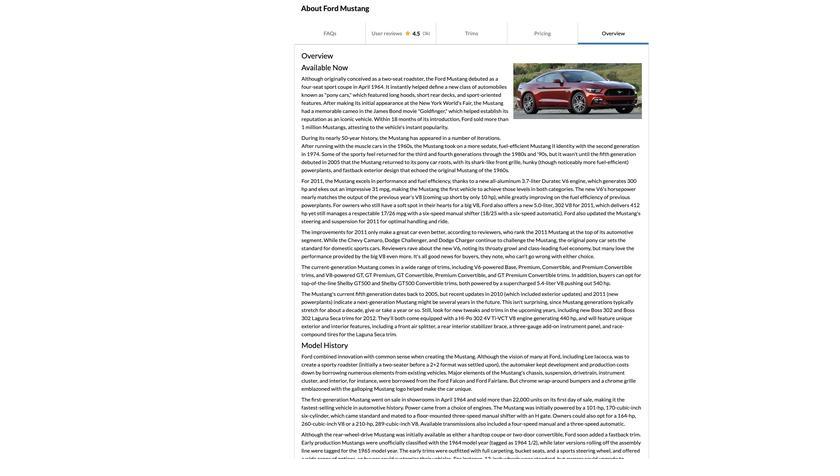 Task type: vqa. For each thing, say whether or not it's contained in the screenshot.
Who to the middle
yes



Task type: describe. For each thing, give the bounding box(es) containing it.
and down 'echoed'
[[408, 178, 417, 184]]

with down 50-
[[334, 143, 345, 149]]

hp, left 170- in the right bottom of the page
[[598, 405, 605, 411]]

existing
[[408, 370, 426, 376]]

2 horizontal spatial fuel
[[570, 194, 579, 200]]

v6
[[562, 178, 569, 184]]

an inside 'although originally conceived as a two-seat roadster, the ford mustang debuted as a four-seat sport coupe in april 1964. it instantly helped define a new class of automobiles known as "pony cars," which featured long hoods, short rear decks, and sport-oriented features. after making its initial appearance at the new york world's fair, the mustang had a memorable cameo in the james bond movie "goldfinger," which helped establish its reputation as an iconic vehicle. within 18 months of its introduction, ford sold more than 1 million mustangs, attesting to the vehicle's instant popularity.'
[[334, 116, 339, 122]]

2 horizontal spatial manual
[[539, 421, 556, 427]]

ford combined innovation with common sense when creating the mustang. although the vision of many at ford, including lee iacocca, was to create a sporty roadster (initially a two-seater before a 2+2 format was settled upon), the automaker kept development and production costs down by borrowing numerous elements from existing vehicles. major elements of the mustang's chassis, suspension, drivetrain, instrument cluster, and interior, for instance, were borrowed from the ford falcon and ford fairlane. but chrome wrap-around bumpers and a chrome grille emblazoned with the galloping mustang logo helped make the car unique.
[[302, 354, 636, 392]]

2 horizontal spatial premium
[[582, 264, 603, 270]]

vehicle inside for 2011, the mustang excels in performance and fuel efficiency, thanks to a new all-aluminum 3.7-liter duratec v6 engine, which generates 300 hp and ekes out an impressive 31 mpg, making the mustang the first vehicle to achieve those levels in both categories. the new v6's horsepower nearly matches the output of the previous year's v8 (coming up short by only 10 hp), while greatly improving on the fuel efficiency of previous powerplants. for owners who still have a soft spot in their hearts for a big v8, ford also offers a new 5.0-liter, 302 v8 for 2011, which delivers 412 hp yet still manages a respectable 17/26 mpg with a six-speed manual shifter (18/25 with a six-speed automatic). ford also updated the mustang's steering and suspension for 2011 for optimal handling and ride.
[[460, 186, 477, 192]]

the current-generation mustang comes in a wide range of trims, including v6-powered base, premium, convertible, and premium convertible trims, and v8-powered gt, gt premium, gt convertible, premium convertible, and gt premium convertible trims. in addition, buyers can opt for top-of-the-line shelby gt500 and shelby gt500 convertible trims, both powered by a supercharged 5.4-liter v8 pushing out 540 hp.
[[302, 264, 641, 286]]

while inside for 2011, the mustang excels in performance and fuel efficiency, thanks to a new all-aluminum 3.7-liter duratec v6 engine, which generates 300 hp and ekes out an impressive 31 mpg, making the mustang the first vehicle to achieve those levels in both categories. the new v6's horsepower nearly matches the output of the previous year's v8 (coming up short by only 10 hp), while greatly improving on the fuel efficiency of previous powerplants. for owners who still have a soft spot in their hearts for a big v8, ford also offers a new 5.0-liter, 302 v8 for 2011, which delivers 412 hp yet still manages a respectable 17/26 mpg with a six-speed manual shifter (18/25 with a six-speed automatic). ford also updated the mustang's steering and suspension for 2011 for optimal handling and ride.
[[498, 194, 511, 200]]

decade,
[[346, 307, 364, 313]]

unique
[[616, 315, 632, 321]]

note,
[[492, 253, 504, 259]]

v8 up 'spot'
[[415, 194, 422, 200]]

1 vertical spatial premium,
[[373, 272, 396, 278]]

standard inside the first-generation mustang went on sale in showrooms in april 1964 and sold more than 22,000 units on its first day of sale, making it the fastest-selling vehicle in automotive history. power came from a choice of engines. the mustang was initially powered by a 101-hp, 170-cubic-inch six-cylinder, which came standard and mated to a floor-mounted three-speed manual shifter with an h gate. owners could also opt for a 164-hp, 260-cubic-inch v8 or a 210-hp, 289-cubic-inch v8. available transmissions also included a four-speed manual and a three-speed automatic.
[[359, 413, 380, 419]]

door
[[524, 432, 535, 438]]

muscle
[[355, 143, 371, 149]]

of up 2005 at the left of the page
[[336, 151, 341, 157]]

could down wheel,
[[585, 456, 598, 459]]

automatic.
[[600, 421, 625, 427]]

mustang inside the current-generation mustang comes in a wide range of trims, including v6-powered base, premium, convertible, and premium convertible trims, and v8-powered gt, gt premium, gt convertible, premium convertible, and gt premium convertible trims. in addition, buyers can opt for top-of-the-line shelby gt500 and shelby gt500 convertible trims, both powered by a supercharged 5.4-liter v8 pushing out 540 hp.
[[358, 264, 378, 270]]

1 vertical spatial still
[[317, 210, 326, 216]]

sale
[[391, 397, 401, 403]]

for down respectable
[[359, 218, 366, 224]]

instant
[[406, 124, 422, 130]]

as left "pony
[[318, 92, 324, 98]]

rave
[[408, 245, 418, 251]]

tires
[[327, 331, 338, 338]]

2 gt500 from the left
[[398, 280, 415, 286]]

overview tab
[[578, 23, 649, 45]]

and up unique.
[[466, 378, 475, 384]]

now
[[333, 63, 348, 72]]

generating
[[534, 315, 559, 321]]

and down 2005 at the left of the page
[[333, 167, 342, 173]]

class
[[460, 83, 471, 90]]

hunky
[[523, 159, 537, 165]]

to inside 'ford combined innovation with common sense when creating the mustang. although the vision of many at ford, including lee iacocca, was to create a sporty roadster (initially a two-seater before a 2+2 format was settled upon), the automaker kept development and production costs down by borrowing numerous elements from existing vehicles. major elements of the mustang's chassis, suspension, drivetrain, instrument cluster, and interior, for instance, were borrowed from the ford falcon and ford fairlane. but chrome wrap-around bumpers and a chrome grille emblazoned with the galloping mustang logo helped make the car unique.'
[[624, 354, 629, 360]]

0 horizontal spatial laguna
[[312, 315, 329, 321]]

by inside for 2011, the mustang excels in performance and fuel efficiency, thanks to a new all-aluminum 3.7-liter duratec v6 engine, which generates 300 hp and ekes out an impressive 31 mpg, making the mustang the first vehicle to achieve those levels in both categories. the new v6's horsepower nearly matches the output of the previous year's v8 (coming up short by only 10 hp), while greatly improving on the fuel efficiency of previous powerplants. for owners who still have a soft spot in their hearts for a big v8, ford also offers a new 5.0-liter, 302 v8 for 2011, which delivers 412 hp yet still manages a respectable 17/26 mpg with a six-speed manual shifter (18/25 with a six-speed automatic). ford also updated the mustang's steering and suspension for 2011 for optimal handling and ride.
[[463, 194, 469, 200]]

front inside during its nearly 50-year history, the mustang has appeared in a number of iterations. after running with the muscle cars in the 1960s, the mustang took on a more sedate, fuel-efficient mustang ii identity with the second generation in 1974. some of the sporty feel returned for the third and fourth generations through the 1980s and '90s, but it wasn't until the fifth generation debuted in 2005 that the mustang returned to its pony car roots, with its shark-like front grille, hunky (though noticeably more fuel-efficient) powerplants, and fastback exterior design that echoed the original mustang of the 1960s.
[[496, 159, 508, 165]]

brace,
[[494, 323, 508, 329]]

50-
[[342, 135, 350, 141]]

performance inside for 2011, the mustang excels in performance and fuel efficiency, thanks to a new all-aluminum 3.7-liter duratec v6 engine, which generates 300 hp and ekes out an impressive 31 mpg, making the mustang the first vehicle to achieve those levels in both categories. the new v6's horsepower nearly matches the output of the previous year's v8 (coming up short by only 10 hp), while greatly improving on the fuel efficiency of previous powerplants. for owners who still have a soft spot in their hearts for a big v8, ford also offers a new 5.0-liter, 302 v8 for 2011, which delivers 412 hp yet still manages a respectable 17/26 mpg with a six-speed manual shifter (18/25 with a six-speed automatic). ford also updated the mustang's steering and suspension for 2011 for optimal handling and ride.
[[377, 178, 407, 184]]

a up the automobiles
[[495, 75, 498, 82]]

0 horizontal spatial came
[[346, 413, 358, 419]]

a down early
[[302, 456, 304, 459]]

in up took
[[443, 135, 447, 141]]

customize
[[395, 456, 419, 459]]

0 horizontal spatial three-
[[452, 413, 467, 419]]

out inside the current-generation mustang comes in a wide range of trims, including v6-powered base, premium, convertible, and premium convertible trims, and v8-powered gt, gt premium, gt convertible, premium convertible, and gt premium convertible trims. in addition, buyers can opt for top-of-the-line shelby gt500 and shelby gt500 convertible trims, both powered by a supercharged 5.4-liter v8 pushing out 540 hp.
[[584, 280, 592, 286]]

1 horizontal spatial model
[[462, 440, 477, 446]]

it
[[386, 83, 389, 90]]

than inside 'although originally conceived as a two-seat roadster, the ford mustang debuted as a four-seat sport coupe in april 1964. it instantly helped define a new class of automobiles known as "pony cars," which featured long hoods, short rear decks, and sport-oriented features. after making its initial appearance at the new york world's fair, the mustang had a memorable cameo in the james bond movie "goldfinger," which helped establish its reputation as an iconic vehicle. within 18 months of its introduction, ford sold more than 1 million mustangs, attesting to the vehicle's instant popularity.'
[[498, 116, 509, 122]]

a right had
[[311, 108, 314, 114]]

1 dodge from the left
[[385, 237, 400, 243]]

supercharged
[[504, 280, 536, 286]]

hp, up assembly
[[629, 413, 636, 419]]

5.0-
[[534, 202, 543, 208]]

a left 2+2
[[426, 362, 429, 368]]

mustang inside the improvements for 2011 only make a great car even better, according to reviewers, who rank the 2011 mustang at the top of its automotive segment. while the chevy camaro, dodge challenger, and dodge charger continue to challenge the mustang, the original pony car sets the standard for domestic sports cars. reviewers rave about the new v6, noting its throaty growl and class-leading fuel economy, but many love the performance provided by the big v8 even more. it's all good news for buyers, they note, who can't go wrong with either choice.
[[548, 229, 569, 235]]

0 horizontal spatial seat
[[313, 83, 323, 90]]

0 horizontal spatial exterior
[[302, 323, 320, 329]]

0 horizontal spatial trims
[[342, 315, 354, 321]]

sense
[[397, 354, 410, 360]]

1 vertical spatial returned
[[383, 159, 404, 165]]

and up 2010
[[488, 272, 497, 278]]

emblazoned
[[302, 386, 330, 392]]

0 horizontal spatial cubic-
[[313, 421, 327, 427]]

those
[[503, 186, 516, 192]]

trims inside although the rear-wheel-drive mustang was initially available as either a hardtop coupe or two-door convertible, ford soon added a fastback trim. early production mustangs were unofficially classified with the 1964 model year (tagged as 1964 1/2), while later versions rolling off the assembly line were tagged for the 1965 model year. the early trims were outfitted with full carpeting, bucket seats, and a sports steering wheel, and offered a wide range of options, so buyers could customize their vehicles. for instance, 13-inch wheels were standard, but owners could upgrade
[[422, 448, 435, 454]]

so.
[[415, 307, 421, 313]]

car up challenger,
[[410, 229, 418, 235]]

its up 'echoed'
[[411, 159, 416, 165]]

1 horizontal spatial 2011,
[[581, 202, 595, 208]]

falcon
[[450, 378, 465, 384]]

owners inside for 2011, the mustang excels in performance and fuel efficiency, thanks to a new all-aluminum 3.7-liter duratec v6 engine, which generates 300 hp and ekes out an impressive 31 mpg, making the mustang the first vehicle to achieve those levels in both categories. the new v6's horsepower nearly matches the output of the previous year's v8 (coming up short by only 10 hp), while greatly improving on the fuel efficiency of previous powerplants. for owners who still have a soft spot in their hearts for a big v8, ford also offers a new 5.0-liter, 302 v8 for 2011, which delivers 412 hp yet still manages a respectable 17/26 mpg with a six-speed manual shifter (18/25 with a six-speed automatic). ford also updated the mustang's steering and suspension for 2011 for optimal handling and ride.
[[342, 202, 360, 208]]

1 horizontal spatial seat
[[393, 75, 403, 82]]

with left full
[[471, 448, 481, 454]]

1 horizontal spatial premium
[[506, 272, 527, 278]]

1 gt500 from the left
[[354, 280, 371, 286]]

a down owners
[[567, 421, 570, 427]]

including down they'll
[[372, 323, 393, 329]]

and up the 289-
[[381, 413, 390, 419]]

at inside 'although originally conceived as a two-seat roadster, the ford mustang debuted as a four-seat sport coupe in april 1964. it instantly helped define a new class of automobiles known as "pony cars," which featured long hoods, short rear decks, and sport-oriented features. after making its initial appearance at the new york world's fair, the mustang had a memorable cameo in the james bond movie "goldfinger," which helped establish its reputation as an iconic vehicle. within 18 months of its introduction, ford sold more than 1 million mustangs, attesting to the vehicle's instant popularity.'
[[404, 100, 409, 106]]

a up 1964.
[[378, 75, 381, 82]]

ford mustang expert overview photo image
[[514, 63, 642, 119]]

more down 'number'
[[468, 143, 480, 149]]

features,
[[350, 323, 371, 329]]

a up v8.
[[413, 413, 416, 419]]

new up efficiency
[[585, 186, 595, 192]]

2 horizontal spatial exterior
[[542, 291, 561, 297]]

iconic
[[340, 116, 354, 122]]

a up 'off'
[[605, 432, 608, 438]]

in down conceived on the left top of the page
[[353, 83, 358, 90]]

engine,
[[570, 178, 587, 184]]

0 horizontal spatial for
[[302, 178, 310, 184]]

in left 1974.
[[302, 151, 306, 157]]

for down powerplants)
[[319, 307, 326, 313]]

0 horizontal spatial that
[[341, 159, 351, 165]]

2 horizontal spatial cubic-
[[617, 405, 631, 411]]

featured
[[368, 92, 388, 98]]

give
[[365, 307, 375, 313]]

to inside the mustang's current fifth generation dates back to 2005, but recent updates in 2010 (which included exterior updates) and 2011 (new powerplants) indicate a next-generation mustang might be several years in the future. this isn't surprising, since mustang generations typically stretch for about a decade, give or take a year or so. still, look for new tweaks and trims in the upcoming years, including new boss 302 and boss 302 laguna seca trims for 2012. they'll both come equipped with a hi-po 302 4v ti-vct v8 engine generating 440 hp, and will feature unique exterior and interior features, including a front air splitter, a rear interior stabilizer brace, a three-gauge add-on instrument panel, and race- compound tires for the laguna seca trim. model history
[[419, 291, 424, 297]]

fairlane.
[[488, 378, 509, 384]]

range inside the current-generation mustang comes in a wide range of trims, including v6-powered base, premium, convertible, and premium convertible trims, and v8-powered gt, gt premium, gt convertible, premium convertible, and gt premium convertible trims. in addition, buyers can opt for top-of-the-line shelby gt500 and shelby gt500 convertible trims, both powered by a supercharged 5.4-liter v8 pushing out 540 hp.
[[417, 264, 431, 270]]

at inside 'ford combined innovation with common sense when creating the mustang. although the vision of many at ford, including lee iacocca, was to create a sporty roadster (initially a two-seater before a 2+2 format was settled upon), the automaker kept development and production costs down by borrowing numerous elements from existing vehicles. major elements of the mustang's chassis, suspension, drivetrain, instrument cluster, and interior, for instance, were borrowed from the ford falcon and ford fairlane. but chrome wrap-around bumpers and a chrome grille emblazoned with the galloping mustang logo helped make the car unique.'
[[544, 354, 548, 360]]

trims.
[[557, 272, 571, 278]]

vehicle.
[[355, 116, 373, 122]]

challenger,
[[401, 237, 428, 243]]

with inside the mustang's current fifth generation dates back to 2005, but recent updates in 2010 (which included exterior updates) and 2011 (new powerplants) indicate a next-generation mustang might be several years in the future. this isn't surprising, since mustang generations typically stretch for about a decade, give or take a year or so. still, look for new tweaks and trims in the upcoming years, including new boss 302 and boss 302 laguna seca trims for 2012. they'll both come equipped with a hi-po 302 4v ti-vct v8 engine generating 440 hp, and will feature unique exterior and interior features, including a front air splitter, a rear interior stabilizer brace, a three-gauge add-on instrument panel, and race- compound tires for the laguna seca trim. model history
[[443, 315, 454, 321]]

april inside 'although originally conceived as a two-seat roadster, the ford mustang debuted as a four-seat sport coupe in april 1964. it instantly helped define a new class of automobiles known as "pony cars," which featured long hoods, short rear decks, and sport-oriented features. after making its initial appearance at the new york world's fair, the mustang had a memorable cameo in the james bond movie "goldfinger," which helped establish its reputation as an iconic vehicle. within 18 months of its introduction, ford sold more than 1 million mustangs, attesting to the vehicle's instant popularity.'
[[359, 83, 370, 90]]

year's
[[400, 194, 414, 200]]

2012.
[[363, 315, 377, 321]]

panel,
[[588, 323, 602, 329]]

for inside the first-generation mustang went on sale in showrooms in april 1964 and sold more than 22,000 units on its first day of sale, making it the fastest-selling vehicle in automotive history. power came from a choice of engines. the mustang was initially powered by a 101-hp, 170-cubic-inch six-cylinder, which came standard and mated to a floor-mounted three-speed manual shifter with an h gate. owners could also opt for a 164-hp, 260-cubic-inch v8 or a 210-hp, 289-cubic-inch v8. available transmissions also included a four-speed manual and a three-speed automatic.
[[606, 413, 613, 419]]

3.7-
[[522, 178, 531, 184]]

a down 'number'
[[464, 143, 467, 149]]

york
[[431, 100, 442, 106]]

to up charger
[[472, 229, 477, 235]]

0 horizontal spatial convertible,
[[405, 272, 434, 278]]

its up they
[[479, 245, 484, 251]]

production inside although the rear-wheel-drive mustang was initially available as either a hardtop coupe or two-door convertible, ford soon added a fastback trim. early production mustangs were unofficially classified with the 1964 model year (tagged as 1964 1/2), while later versions rolling off the assembly line were tagged for the 1965 model year. the early trims were outfitted with full carpeting, bucket seats, and a sports steering wheel, and offered a wide range of options, so buyers could customize their vehicles. for instance, 13-inch wheels were standard, but owners could upgrade
[[315, 440, 341, 446]]

two- inside 'although originally conceived as a two-seat roadster, the ford mustang debuted as a four-seat sport coupe in april 1964. it instantly helped define a new class of automobiles known as "pony cars," which featured long hoods, short rear decks, and sport-oriented features. after making its initial appearance at the new york world's fair, the mustang had a memorable cameo in the james bond movie "goldfinger," which helped establish its reputation as an iconic vehicle. within 18 months of its introduction, ford sold more than 1 million mustangs, attesting to the vehicle's instant popularity.'
[[382, 75, 393, 82]]

splitter,
[[419, 323, 436, 329]]

rear inside the mustang's current fifth generation dates back to 2005, but recent updates in 2010 (which included exterior updates) and 2011 (new powerplants) indicate a next-generation mustang might be several years in the future. this isn't surprising, since mustang generations typically stretch for about a decade, give or take a year or so. still, look for new tweaks and trims in the upcoming years, including new boss 302 and boss 302 laguna seca trims for 2012. they'll both come equipped with a hi-po 302 4v ti-vct v8 engine generating 440 hp, and will feature unique exterior and interior features, including a front air splitter, a rear interior stabilizer brace, a three-gauge add-on instrument panel, and race- compound tires for the laguna seca trim. model history
[[441, 323, 451, 329]]

on right units
[[543, 397, 549, 403]]

only inside for 2011, the mustang excels in performance and fuel efficiency, thanks to a new all-aluminum 3.7-liter duratec v6 engine, which generates 300 hp and ekes out an impressive 31 mpg, making the mustang the first vehicle to achieve those levels in both categories. the new v6's horsepower nearly matches the output of the previous year's v8 (coming up short by only 10 hp), while greatly improving on the fuel efficiency of previous powerplants. for owners who still have a soft spot in their hearts for a big v8, ford also offers a new 5.0-liter, 302 v8 for 2011, which delivers 412 hp yet still manages a respectable 17/26 mpg with a six-speed manual shifter (18/25 with a six-speed automatic). ford also updated the mustang's steering and suspension for 2011 for optimal handling and ride.
[[470, 194, 480, 200]]

unique.
[[455, 386, 472, 392]]

1 horizontal spatial manual
[[482, 413, 499, 419]]

powerplants.
[[302, 202, 332, 208]]

which inside the first-generation mustang went on sale in showrooms in april 1964 and sold more than 22,000 units on its first day of sale, making it the fastest-selling vehicle in automotive history. power came from a choice of engines. the mustang was initially powered by a 101-hp, 170-cubic-inch six-cylinder, which came standard and mated to a floor-mounted three-speed manual shifter with an h gate. owners could also opt for a 164-hp, 260-cubic-inch v8 or a 210-hp, 289-cubic-inch v8. available transmissions also included a four-speed manual and a three-speed automatic.
[[331, 413, 345, 419]]

0 horizontal spatial fuel-
[[499, 143, 510, 149]]

cameo
[[343, 108, 358, 114]]

pony inside during its nearly 50-year history, the mustang has appeared in a number of iterations. after running with the muscle cars in the 1960s, the mustang took on a more sedate, fuel-efficient mustang ii identity with the second generation in 1974. some of the sporty feel returned for the third and fourth generations through the 1980s and '90s, but it wasn't until the fifth generation debuted in 2005 that the mustang returned to its pony car roots, with its shark-like front grille, hunky (though noticeably more fuel-efficient) powerplants, and fastback exterior design that echoed the original mustang of the 1960s.
[[417, 159, 429, 165]]

nearly inside for 2011, the mustang excels in performance and fuel efficiency, thanks to a new all-aluminum 3.7-liter duratec v6 engine, which generates 300 hp and ekes out an impressive 31 mpg, making the mustang the first vehicle to achieve those levels in both categories. the new v6's horsepower nearly matches the output of the previous year's v8 (coming up short by only 10 hp), while greatly improving on the fuel efficiency of previous powerplants. for owners who still have a soft spot in their hearts for a big v8, ford also offers a new 5.0-liter, 302 v8 for 2011, which delivers 412 hp yet still manages a respectable 17/26 mpg with a six-speed manual shifter (18/25 with a six-speed automatic). ford also updated the mustang's steering and suspension for 2011 for optimal handling and ride.
[[302, 194, 316, 200]]

nearly inside during its nearly 50-year history, the mustang has appeared in a number of iterations. after running with the muscle cars in the 1960s, the mustang took on a more sedate, fuel-efficient mustang ii identity with the second generation in 1974. some of the sporty feel returned for the third and fourth generations through the 1980s and '90s, but it wasn't until the fifth generation debuted in 2005 that the mustang returned to its pony car roots, with its shark-like front grille, hunky (though noticeably more fuel-efficient) powerplants, and fastback exterior design that echoed the original mustang of the 1960s.
[[326, 135, 341, 141]]

of up the sport-
[[472, 83, 477, 90]]

than inside the first-generation mustang went on sale in showrooms in april 1964 and sold more than 22,000 units on its first day of sale, making it the fastest-selling vehicle in automotive history. power came from a choice of engines. the mustang was initially powered by a 101-hp, 170-cubic-inch six-cylinder, which came standard and mated to a floor-mounted three-speed manual shifter with an h gate. owners could also opt for a 164-hp, 260-cubic-inch v8 or a 210-hp, 289-cubic-inch v8. available transmissions also included a four-speed manual and a three-speed automatic.
[[501, 397, 512, 403]]

fifth inside the mustang's current fifth generation dates back to 2005, but recent updates in 2010 (which included exterior updates) and 2011 (new powerplants) indicate a next-generation mustang might be several years in the future. this isn't surprising, since mustang generations typically stretch for about a decade, give or take a year or so. still, look for new tweaks and trims in the upcoming years, including new boss 302 and boss 302 laguna seca trims for 2012. they'll both come equipped with a hi-po 302 4v ti-vct v8 engine generating 440 hp, and will feature unique exterior and interior features, including a front air splitter, a rear interior stabilizer brace, a three-gauge add-on instrument panel, and race- compound tires for the laguna seca trim. model history
[[356, 291, 366, 297]]

echoed
[[411, 167, 428, 173]]

a down more.
[[401, 264, 404, 270]]

gate.
[[540, 413, 552, 419]]

1964 up outfitted
[[449, 440, 461, 446]]

better,
[[431, 229, 447, 235]]

borrowing
[[322, 370, 347, 376]]

exterior inside during its nearly 50-year history, the mustang has appeared in a number of iterations. after running with the muscle cars in the 1960s, the mustang took on a more sedate, fuel-efficient mustang ii identity with the second generation in 1974. some of the sporty feel returned for the third and fourth generations through the 1980s and '90s, but it wasn't until the fifth generation debuted in 2005 that the mustang returned to its pony car roots, with its shark-like front grille, hunky (though noticeably more fuel-efficient) powerplants, and fastback exterior design that echoed the original mustang of the 1960s.
[[364, 167, 383, 173]]

updated
[[587, 210, 606, 216]]

0 vertical spatial fuel
[[418, 178, 427, 184]]

mustangs
[[342, 440, 365, 446]]

inch up rear-
[[327, 421, 337, 427]]

and up in
[[572, 264, 581, 270]]

horsepower
[[608, 186, 636, 192]]

a down later
[[557, 448, 559, 454]]

it inside during its nearly 50-year history, the mustang has appeared in a number of iterations. after running with the muscle cars in the 1960s, the mustang took on a more sedate, fuel-efficient mustang ii identity with the second generation in 1974. some of the sporty feel returned for the third and fourth generations through the 1980s and '90s, but it wasn't until the fifth generation debuted in 2005 that the mustang returned to its pony car roots, with its shark-like front grille, hunky (though noticeably more fuel-efficient) powerplants, and fastback exterior design that echoed the original mustang of the 1960s.
[[558, 151, 562, 157]]

a up decks,
[[445, 83, 448, 90]]

a down "common"
[[379, 362, 382, 368]]

about inside the mustang's current fifth generation dates back to 2005, but recent updates in 2010 (which included exterior updates) and 2011 (new powerplants) indicate a next-generation mustang might be several years in the future. this isn't surprising, since mustang generations typically stretch for about a decade, give or take a year or so. still, look for new tweaks and trims in the upcoming years, including new boss 302 and boss 302 laguna seca trims for 2012. they'll both come equipped with a hi-po 302 4v ti-vct v8 engine generating 440 hp, and will feature unique exterior and interior features, including a front air splitter, a rear interior stabilizer brace, a three-gauge add-on instrument panel, and race- compound tires for the laguna seca trim. model history
[[327, 307, 341, 313]]

to right thanks
[[469, 178, 474, 184]]

surprising,
[[524, 299, 549, 305]]

initially inside although the rear-wheel-drive mustang was initially available as either a hardtop coupe or two-door convertible, ford soon added a fastback trim. early production mustangs were unofficially classified with the 1964 model year (tagged as 1964 1/2), while later versions rolling off the assembly line were tagged for the 1965 model year. the early trims were outfitted with full carpeting, bucket seats, and a sports steering wheel, and offered a wide range of options, so buyers could customize their vehicles. for instance, 13-inch wheels were standard, but owners could upgrade
[[406, 432, 423, 438]]

were left outfitted
[[436, 448, 448, 454]]

ford right automatic).
[[564, 210, 575, 216]]

1 horizontal spatial six-
[[423, 210, 431, 216]]

four- inside 'although originally conceived as a two-seat roadster, the ford mustang debuted as a four-seat sport coupe in april 1964. it instantly helped define a new class of automobiles known as "pony cars," which featured long hoods, short rear decks, and sport-oriented features. after making its initial appearance at the new york world's fair, the mustang had a memorable cameo in the james bond movie "goldfinger," which helped establish its reputation as an iconic vehicle. within 18 months of its introduction, ford sold more than 1 million mustangs, attesting to the vehicle's instant popularity.'
[[302, 83, 313, 90]]

for down categories.
[[573, 202, 580, 208]]

so
[[358, 456, 363, 459]]

0 vertical spatial returned
[[377, 151, 398, 157]]

ford right about
[[323, 4, 339, 13]]

also down 'hp),'
[[494, 202, 503, 208]]

to inside 'although originally conceived as a two-seat roadster, the ford mustang debuted as a four-seat sport coupe in april 1964. it instantly helped define a new class of automobiles known as "pony cars," which featured long hoods, short rear decks, and sport-oriented features. after making its initial appearance at the new york world's fair, the mustang had a memorable cameo in the james bond movie "goldfinger," which helped establish its reputation as an iconic vehicle. within 18 months of its introduction, ford sold more than 1 million mustangs, attesting to the vehicle's instant popularity.'
[[370, 124, 375, 130]]

0 vertical spatial convertible
[[605, 264, 632, 270]]

comes
[[379, 264, 395, 270]]

of up the instant
[[417, 116, 422, 122]]

look
[[433, 307, 443, 313]]

was inside the first-generation mustang went on sale in showrooms in april 1964 and sold more than 22,000 units on its first day of sale, making it the fastest-selling vehicle in automotive history. power came from a choice of engines. the mustang was initially powered by a 101-hp, 170-cubic-inch six-cylinder, which came standard and mated to a floor-mounted three-speed manual shifter with an h gate. owners could also opt for a 164-hp, 260-cubic-inch v8 or a 210-hp, 289-cubic-inch v8. available transmissions also included a four-speed manual and a three-speed automatic.
[[525, 405, 535, 411]]

1 horizontal spatial came
[[421, 405, 434, 411]]

were down early
[[311, 448, 323, 454]]

and down owners
[[557, 421, 566, 427]]

or inside although the rear-wheel-drive mustang was initially available as either a hardtop coupe or two-door convertible, ford soon added a fastback trim. early production mustangs were unofficially classified with the 1964 model year (tagged as 1964 1/2), while later versions rolling off the assembly line were tagged for the 1965 model year. the early trims were outfitted with full carpeting, bucket seats, and a sports steering wheel, and offered a wide range of options, so buyers could customize their vehicles. for instance, 13-inch wheels were standard, but owners could upgrade
[[507, 432, 512, 438]]

1 vertical spatial helped
[[464, 108, 480, 114]]

1960s.
[[493, 167, 509, 173]]

(tagged
[[490, 440, 507, 446]]

make inside the improvements for 2011 only make a great car even better, according to reviewers, who rank the 2011 mustang at the top of its automotive segment. while the chevy camaro, dodge challenger, and dodge charger continue to challenge the mustang, the original pony car sets the standard for domestic sports cars. reviewers rave about the new v6, noting its throaty growl and class-leading fuel economy, but many love the performance provided by the big v8 even more. it's all good news for buyers, they note, who can't go wrong with either choice.
[[379, 229, 392, 235]]

debuted inside 'although originally conceived as a two-seat roadster, the ford mustang debuted as a four-seat sport coupe in april 1964. it instantly helped define a new class of automobiles known as "pony cars," which featured long hoods, short rear decks, and sport-oriented features. after making its initial appearance at the new york world's fair, the mustang had a memorable cameo in the james bond movie "goldfinger," which helped establish its reputation as an iconic vehicle. within 18 months of its introduction, ford sold more than 1 million mustangs, attesting to the vehicle's instant popularity.'
[[469, 75, 488, 82]]

with down 'spot'
[[408, 210, 418, 216]]

numerous
[[348, 370, 372, 376]]

camaro,
[[364, 237, 384, 243]]

a left 'choice'
[[447, 405, 450, 411]]

day
[[568, 397, 576, 403]]

and up hunky
[[527, 151, 536, 157]]

1964 up bucket
[[514, 440, 527, 446]]

1 horizontal spatial convertible,
[[458, 272, 487, 278]]

2 vertical spatial trims,
[[445, 280, 458, 286]]

1 horizontal spatial still
[[372, 202, 380, 208]]

sport
[[324, 83, 337, 90]]

all-
[[490, 178, 497, 184]]

after inside during its nearly 50-year history, the mustang has appeared in a number of iterations. after running with the muscle cars in the 1960s, the mustang took on a more sedate, fuel-efficient mustang ii identity with the second generation in 1974. some of the sporty feel returned for the third and fourth generations through the 1980s and '90s, but it wasn't until the fifth generation debuted in 2005 that the mustang returned to its pony car roots, with its shark-like front grille, hunky (though noticeably more fuel-efficient) powerplants, and fastback exterior design that echoed the original mustang of the 1960s.
[[302, 143, 314, 149]]

0 vertical spatial trims,
[[437, 264, 451, 270]]

with down available
[[429, 440, 439, 446]]

feel
[[367, 151, 376, 157]]

its right top
[[600, 229, 605, 235]]

two- inside although the rear-wheel-drive mustang was initially available as either a hardtop coupe or two-door convertible, ford soon added a fastback trim. early production mustangs were unofficially classified with the 1964 model year (tagged as 1964 1/2), while later versions rolling off the assembly line were tagged for the 1965 model year. the early trims were outfitted with full carpeting, bucket seats, and a sports steering wheel, and offered a wide range of options, so buyers could customize their vehicles. for instance, 13-inch wheels were standard, but owners could upgrade
[[513, 432, 524, 438]]

liter inside the current-generation mustang comes in a wide range of trims, including v6-powered base, premium, convertible, and premium convertible trims, and v8-powered gt, gt premium, gt convertible, premium convertible, and gt premium convertible trims. in addition, buyers can opt for top-of-the-line shelby gt500 and shelby gt500 convertible trims, both powered by a supercharged 5.4-liter v8 pushing out 540 hp.
[[546, 280, 556, 286]]

v6's
[[596, 186, 607, 192]]

automobiles
[[478, 83, 507, 90]]

manual inside for 2011, the mustang excels in performance and fuel efficiency, thanks to a new all-aluminum 3.7-liter duratec v6 engine, which generates 300 hp and ekes out an impressive 31 mpg, making the mustang the first vehicle to achieve those levels in both categories. the new v6's horsepower nearly matches the output of the previous year's v8 (coming up short by only 10 hp), while greatly improving on the fuel efficiency of previous powerplants. for owners who still have a soft spot in their hearts for a big v8, ford also offers a new 5.0-liter, 302 v8 for 2011, which delivers 412 hp yet still manages a respectable 17/26 mpg with a six-speed manual shifter (18/25 with a six-speed automatic). ford also updated the mustang's steering and suspension for 2011 for optimal handling and ride.
[[446, 210, 463, 216]]

ford inside although the rear-wheel-drive mustang was initially available as either a hardtop coupe or two-door convertible, ford soon added a fastback trim. early production mustangs were unofficially classified with the 1964 model year (tagged as 1964 1/2), while later versions rolling off the assembly line were tagged for the 1965 model year. the early trims were outfitted with full carpeting, bucket seats, and a sports steering wheel, and offered a wide range of options, so buyers could customize their vehicles. for instance, 13-inch wheels were standard, but owners could upgrade
[[565, 432, 576, 438]]

a down offers
[[510, 210, 512, 216]]

making inside 'although originally conceived as a two-seat roadster, the ford mustang debuted as a four-seat sport coupe in april 1964. it instantly helped define a new class of automobiles known as "pony cars," which featured long hoods, short rear decks, and sport-oriented features. after making its initial appearance at the new york world's fair, the mustang had a memorable cameo in the james bond movie "goldfinger," which helped establish its reputation as an iconic vehicle. within 18 months of its introduction, ford sold more than 1 million mustangs, attesting to the vehicle's instant popularity.'
[[337, 100, 354, 106]]

ford left fairlane.
[[476, 378, 487, 384]]

fifth inside during its nearly 50-year history, the mustang has appeared in a number of iterations. after running with the muscle cars in the 1960s, the mustang took on a more sedate, fuel-efficient mustang ii identity with the second generation in 1974. some of the sporty feel returned for the third and fourth generations through the 1980s and '90s, but it wasn't until the fifth generation debuted in 2005 that the mustang returned to its pony car roots, with its shark-like front grille, hunky (though noticeably more fuel-efficient) powerplants, and fastback exterior design that echoed the original mustang of the 1960s.
[[600, 151, 610, 157]]

new left 'all-'
[[479, 178, 489, 184]]

but
[[510, 378, 518, 384]]

first inside the first-generation mustang went on sale in showrooms in april 1964 and sold more than 22,000 units on its first day of sale, making it the fastest-selling vehicle in automotive history. power came from a choice of engines. the mustang was initially powered by a 101-hp, 170-cubic-inch six-cylinder, which came standard and mated to a floor-mounted three-speed manual shifter with an h gate. owners could also opt for a 164-hp, 260-cubic-inch v8 or a 210-hp, 289-cubic-inch v8. available transmissions also included a four-speed manual and a three-speed automatic.
[[557, 397, 567, 403]]

fastback inside although the rear-wheel-drive mustang was initially available as either a hardtop coupe or two-door convertible, ford soon added a fastback trim. early production mustangs were unofficially classified with the 1964 model year (tagged as 1964 1/2), while later versions rolling off the assembly line were tagged for the 1965 model year. the early trims were outfitted with full carpeting, bucket seats, and a sports steering wheel, and offered a wide range of options, so buyers could customize their vehicles. for instance, 13-inch wheels were standard, but owners could upgrade
[[609, 432, 629, 438]]

0 horizontal spatial available
[[302, 63, 331, 72]]

a up decade,
[[354, 299, 356, 305]]

a left air
[[394, 323, 397, 329]]

short inside 'although originally conceived as a two-seat roadster, the ford mustang debuted as a four-seat sport coupe in april 1964. it instantly helped define a new class of automobiles known as "pony cars," which featured long hoods, short rear decks, and sport-oriented features. after making its initial appearance at the new york world's fair, the mustang had a memorable cameo in the james bond movie "goldfinger," which helped establish its reputation as an iconic vehicle. within 18 months of its introduction, ford sold more than 1 million mustangs, attesting to the vehicle's instant popularity.'
[[417, 92, 429, 98]]

and left ride. at the top
[[429, 218, 437, 224]]

0 horizontal spatial 2011,
[[311, 178, 324, 184]]

star image
[[405, 31, 410, 36]]

out inside for 2011, the mustang excels in performance and fuel efficiency, thanks to a new all-aluminum 3.7-liter duratec v6 engine, which generates 300 hp and ekes out an impressive 31 mpg, making the mustang the first vehicle to achieve those levels in both categories. the new v6's horsepower nearly matches the output of the previous year's v8 (coming up short by only 10 hp), while greatly improving on the fuel efficiency of previous powerplants. for owners who still have a soft spot in their hearts for a big v8, ford also offers a new 5.0-liter, 302 v8 for 2011, which delivers 412 hp yet still manages a respectable 17/26 mpg with a six-speed manual shifter (18/25 with a six-speed automatic). ford also updated the mustang's steering and suspension for 2011 for optimal handling and ride.
[[330, 186, 338, 192]]

on inside during its nearly 50-year history, the mustang has appeared in a number of iterations. after running with the muscle cars in the 1960s, the mustang took on a more sedate, fuel-efficient mustang ii identity with the second generation in 1974. some of the sporty feel returned for the third and fourth generations through the 1980s and '90s, but it wasn't until the fifth generation debuted in 2005 that the mustang returned to its pony car roots, with its shark-like front grille, hunky (though noticeably more fuel-efficient) powerplants, and fastback exterior design that echoed the original mustang of the 1960s.
[[457, 143, 463, 149]]

although inside 'ford combined innovation with common sense when creating the mustang. although the vision of many at ford, including lee iacocca, was to create a sporty roadster (initially a two-seater before a 2+2 format was settled upon), the automaker kept development and production costs down by borrowing numerous elements from existing vehicles. major elements of the mustang's chassis, suspension, drivetrain, instrument cluster, and interior, for instance, were borrowed from the ford falcon and ford fairlane. but chrome wrap-around bumpers and a chrome grille emblazoned with the galloping mustang logo helped make the car unique.'
[[477, 354, 499, 360]]

2 horizontal spatial three-
[[571, 421, 585, 427]]

2011 inside for 2011, the mustang excels in performance and fuel efficiency, thanks to a new all-aluminum 3.7-liter duratec v6 engine, which generates 300 hp and ekes out an impressive 31 mpg, making the mustang the first vehicle to achieve those levels in both categories. the new v6's horsepower nearly matches the output of the previous year's v8 (coming up short by only 10 hp), while greatly improving on the fuel efficiency of previous powerplants. for owners who still have a soft spot in their hearts for a big v8, ford also offers a new 5.0-liter, 302 v8 for 2011, which delivers 412 hp yet still manages a respectable 17/26 mpg with a six-speed manual shifter (18/25 with a six-speed automatic). ford also updated the mustang's steering and suspension for 2011 for optimal handling and ride.
[[367, 218, 379, 224]]

tab list containing faqs
[[294, 22, 649, 45]]

2 interior from the left
[[452, 323, 470, 329]]

instance, inside 'ford combined innovation with common sense when creating the mustang. although the vision of many at ford, including lee iacocca, was to create a sporty roadster (initially a two-seater before a 2+2 format was settled upon), the automaker kept development and production costs down by borrowing numerous elements from existing vehicles. major elements of the mustang's chassis, suspension, drivetrain, instrument cluster, and interior, for instance, were borrowed from the ford falcon and ford fairlane. but chrome wrap-around bumpers and a chrome grille emblazoned with the galloping mustang logo helped make the car unique.'
[[357, 378, 378, 384]]

while inside although the rear-wheel-drive mustang was initially available as either a hardtop coupe or two-door convertible, ford soon added a fastback trim. early production mustangs were unofficially classified with the 1964 model year (tagged as 1964 1/2), while later versions rolling off the assembly line were tagged for the 1965 model year. the early trims were outfitted with full carpeting, bucket seats, and a sports steering wheel, and offered a wide range of options, so buyers could customize their vehicles. for instance, 13-inch wheels were standard, but owners could upgrade
[[540, 440, 553, 446]]

in up 31 at the left of page
[[371, 178, 376, 184]]

and down the typically
[[614, 307, 623, 313]]

a right thanks
[[475, 178, 478, 184]]

for up features,
[[355, 315, 362, 321]]

of right 'choice'
[[467, 405, 472, 411]]

v8 down categories.
[[565, 202, 572, 208]]

in right levels
[[531, 186, 536, 192]]

mustang's inside for 2011, the mustang excels in performance and fuel efficiency, thanks to a new all-aluminum 3.7-liter duratec v6 engine, which generates 300 hp and ekes out an impressive 31 mpg, making the mustang the first vehicle to achieve those levels in both categories. the new v6's horsepower nearly matches the output of the previous year's v8 (coming up short by only 10 hp), while greatly improving on the fuel efficiency of previous powerplants. for owners who still have a soft spot in their hearts for a big v8, ford also offers a new 5.0-liter, 302 v8 for 2011, which delivers 412 hp yet still manages a respectable 17/26 mpg with a six-speed manual shifter (18/25 with a six-speed automatic). ford also updated the mustang's steering and suspension for 2011 for optimal handling and ride.
[[616, 210, 641, 216]]

performance inside the improvements for 2011 only make a great car even better, according to reviewers, who rank the 2011 mustang at the top of its automotive segment. while the chevy camaro, dodge challenger, and dodge charger continue to challenge the mustang, the original pony car sets the standard for domestic sports cars. reviewers rave about the new v6, noting its throaty growl and class-leading fuel economy, but many love the performance provided by the big v8 even more. it's all good news for buyers, they note, who can't go wrong with either choice.
[[302, 253, 332, 259]]

mustangs,
[[323, 124, 347, 130]]

1 horizontal spatial from
[[416, 378, 428, 384]]

add-
[[543, 323, 553, 329]]

or left so.
[[408, 307, 414, 313]]

about ford mustang
[[301, 4, 369, 13]]

1 boss from the left
[[591, 307, 602, 313]]

and up improvements
[[322, 218, 331, 224]]

steering inside for 2011, the mustang excels in performance and fuel efficiency, thanks to a new all-aluminum 3.7-liter duratec v6 engine, which generates 300 hp and ekes out an impressive 31 mpg, making the mustang the first vehicle to achieve those levels in both categories. the new v6's horsepower nearly matches the output of the previous year's v8 (coming up short by only 10 hp), while greatly improving on the fuel efficiency of previous powerplants. for owners who still have a soft spot in their hearts for a big v8, ford also offers a new 5.0-liter, 302 v8 for 2011, which delivers 412 hp yet still manages a respectable 17/26 mpg with a six-speed manual shifter (18/25 with a six-speed automatic). ford also updated the mustang's steering and suspension for 2011 for optimal handling and ride.
[[302, 218, 321, 224]]

1 horizontal spatial convertible
[[528, 272, 556, 278]]

four- inside the first-generation mustang went on sale in showrooms in april 1964 and sold more than 22,000 units on its first day of sale, making it the fastest-selling vehicle in automotive history. power came from a choice of engines. the mustang was initially powered by a 101-hp, 170-cubic-inch six-cylinder, which came standard and mated to a floor-mounted three-speed manual shifter with an h gate. owners could also opt for a 164-hp, 260-cubic-inch v8 or a 210-hp, 289-cubic-inch v8. available transmissions also included a four-speed manual and a three-speed automatic.
[[512, 421, 524, 427]]

of right output
[[364, 194, 369, 200]]

by inside 'ford combined innovation with common sense when creating the mustang. although the vision of many at ford, including lee iacocca, was to create a sporty roadster (initially a two-seater before a 2+2 format was settled upon), the automaker kept development and production costs down by borrowing numerous elements from existing vehicles. major elements of the mustang's chassis, suspension, drivetrain, instrument cluster, and interior, for instance, were borrowed from the ford falcon and ford fairlane. but chrome wrap-around bumpers and a chrome grille emblazoned with the galloping mustang logo helped make the car unique.'
[[316, 370, 321, 376]]

0 horizontal spatial convertible
[[416, 280, 444, 286]]

a down indicate
[[342, 307, 345, 313]]

1 vertical spatial fuel-
[[597, 159, 608, 165]]

1 elements from the left
[[373, 370, 394, 376]]

0 horizontal spatial seca
[[330, 315, 341, 321]]

costs
[[617, 362, 629, 368]]

2 horizontal spatial trims
[[491, 307, 503, 313]]

mpg,
[[379, 186, 391, 192]]

assembly
[[619, 440, 641, 446]]

number
[[452, 135, 470, 141]]

about inside the improvements for 2011 only make a great car even better, according to reviewers, who rank the 2011 mustang at the top of its automotive segment. while the chevy camaro, dodge challenger, and dodge charger continue to challenge the mustang, the original pony car sets the standard for domestic sports cars. reviewers rave about the new v6, noting its throaty growl and class-leading fuel economy, but many love the performance provided by the big v8 even more. it's all good news for buyers, they note, who can't go wrong with either choice.
[[419, 245, 433, 251]]

1 vertical spatial even
[[387, 253, 398, 259]]

3k
[[424, 31, 429, 36]]

of inside the improvements for 2011 only make a great car even better, according to reviewers, who rank the 2011 mustang at the top of its automotive segment. while the chevy camaro, dodge challenger, and dodge charger continue to challenge the mustang, the original pony car sets the standard for domestic sports cars. reviewers rave about the new v6, noting its throaty growl and class-leading fuel economy, but many love the performance provided by the big v8 even more. it's all good news for buyers, they note, who can't go wrong with either choice.
[[594, 229, 599, 235]]

helped inside 'ford combined innovation with common sense when creating the mustang. although the vision of many at ford, including lee iacocca, was to create a sporty roadster (initially a two-seater before a 2+2 format was settled upon), the automaker kept development and production costs down by borrowing numerous elements from existing vehicles. major elements of the mustang's chassis, suspension, drivetrain, instrument cluster, and interior, for instance, were borrowed from the ford falcon and ford fairlane. but chrome wrap-around bumpers and a chrome grille emblazoned with the galloping mustang logo helped make the car unique.'
[[407, 386, 423, 392]]

1 hp from the top
[[302, 186, 307, 192]]

0 horizontal spatial from
[[395, 370, 407, 376]]

2 horizontal spatial six-
[[513, 210, 522, 216]]

during its nearly 50-year history, the mustang has appeared in a number of iterations. after running with the muscle cars in the 1960s, the mustang took on a more sedate, fuel-efficient mustang ii identity with the second generation in 1974. some of the sporty feel returned for the third and fourth generations through the 1980s and '90s, but it wasn't until the fifth generation debuted in 2005 that the mustang returned to its pony car roots, with its shark-like front grille, hunky (though noticeably more fuel-efficient) powerplants, and fastback exterior design that echoed the original mustang of the 1960s.
[[302, 135, 640, 173]]

classified
[[406, 440, 428, 446]]

year inside during its nearly 50-year history, the mustang has appeared in a number of iterations. after running with the muscle cars in the 1960s, the mustang took on a more sedate, fuel-efficient mustang ii identity with the second generation in 1974. some of the sporty feel returned for the third and fourth generations through the 1980s and '90s, but it wasn't until the fifth generation debuted in 2005 that the mustang returned to its pony car roots, with its shark-like front grille, hunky (though noticeably more fuel-efficient) powerplants, and fastback exterior design that echoed the original mustang of the 1960s.
[[350, 135, 360, 141]]

a down equipped
[[438, 323, 440, 329]]

first inside for 2011, the mustang excels in performance and fuel efficiency, thanks to a new all-aluminum 3.7-liter duratec v6 engine, which generates 300 hp and ekes out an impressive 31 mpg, making the mustang the first vehicle to achieve those levels in both categories. the new v6's horsepower nearly matches the output of the previous year's v8 (coming up short by only 10 hp), while greatly improving on the fuel efficiency of previous powerplants. for owners who still have a soft spot in their hearts for a big v8, ford also offers a new 5.0-liter, 302 v8 for 2011, which delivers 412 hp yet still manages a respectable 17/26 mpg with a six-speed manual shifter (18/25 with a six-speed automatic). ford also updated the mustang's steering and suspension for 2011 for optimal handling and ride.
[[449, 186, 459, 192]]

(18/25
[[481, 210, 497, 216]]

year inside the mustang's current fifth generation dates back to 2005, but recent updates in 2010 (which included exterior updates) and 2011 (new powerplants) indicate a next-generation mustang might be several years in the future. this isn't surprising, since mustang generations typically stretch for about a decade, give or take a year or so. still, look for new tweaks and trims in the upcoming years, including new boss 302 and boss 302 laguna seca trims for 2012. they'll both come equipped with a hi-po 302 4v ti-vct v8 engine generating 440 hp, and will feature unique exterior and interior features, including a front air splitter, a rear interior stabilizer brace, a three-gauge add-on instrument panel, and race- compound tires for the laguna seca trim. model history
[[397, 307, 407, 313]]

2 elements from the left
[[463, 370, 485, 376]]

ii
[[552, 143, 555, 149]]

opt inside the first-generation mustang went on sale in showrooms in april 1964 and sold more than 22,000 units on its first day of sale, making it the fastest-selling vehicle in automotive history. power came from a choice of engines. the mustang was initially powered by a 101-hp, 170-cubic-inch six-cylinder, which came standard and mated to a floor-mounted three-speed manual shifter with an h gate. owners could also opt for a 164-hp, 260-cubic-inch v8 or a 210-hp, 289-cubic-inch v8. available transmissions also included a four-speed manual and a three-speed automatic.
[[597, 413, 605, 419]]

and down comes
[[372, 280, 380, 286]]

tagged
[[324, 448, 340, 454]]

new up hi-
[[453, 307, 462, 313]]

300
[[627, 178, 637, 184]]

for inside 'ford combined innovation with common sense when creating the mustang. although the vision of many at ford, including lee iacocca, was to create a sporty roadster (initially a two-seater before a 2+2 format was settled upon), the automaker kept development and production costs down by borrowing numerous elements from existing vehicles. major elements of the mustang's chassis, suspension, drivetrain, instrument cluster, and interior, for instance, were borrowed from the ford falcon and ford fairlane. but chrome wrap-around bumpers and a chrome grille emblazoned with the galloping mustang logo helped make the car unique.'
[[349, 378, 356, 384]]

1 horizontal spatial cubic-
[[386, 421, 401, 427]]

rear inside 'although originally conceived as a two-seat roadster, the ford mustang debuted as a four-seat sport coupe in april 1964. it instantly helped define a new class of automobiles known as "pony cars," which featured long hoods, short rear decks, and sport-oriented features. after making its initial appearance at the new york world's fair, the mustang had a memorable cameo in the james bond movie "goldfinger," which helped establish its reputation as an iconic vehicle. within 18 months of its introduction, ford sold more than 1 million mustangs, attesting to the vehicle's instant popularity.'
[[430, 92, 440, 98]]

charger
[[455, 237, 475, 243]]

create
[[302, 362, 317, 368]]

the inside the current-generation mustang comes in a wide range of trims, including v6-powered base, premium, convertible, and premium convertible trims, and v8-powered gt, gt premium, gt convertible, premium convertible, and gt premium convertible trims. in addition, buyers can opt for top-of-the-line shelby gt500 and shelby gt500 convertible trims, both powered by a supercharged 5.4-liter v8 pushing out 540 hp.
[[302, 264, 311, 270]]

as down memorable
[[328, 116, 333, 122]]

2 horizontal spatial convertible,
[[542, 264, 571, 270]]

greatly
[[512, 194, 528, 200]]

around
[[552, 378, 569, 384]]

powered up updates
[[471, 280, 492, 286]]

vehicles. inside although the rear-wheel-drive mustang was initially available as either a hardtop coupe or two-door convertible, ford soon added a fastback trim. early production mustangs were unofficially classified with the 1964 model year (tagged as 1964 1/2), while later versions rolling off the assembly line were tagged for the 1965 model year. the early trims were outfitted with full carpeting, bucket seats, and a sports steering wheel, and offered a wide range of options, so buyers could customize their vehicles. for instance, 13-inch wheels were standard, but owners could upgrade
[[433, 456, 453, 459]]

big inside for 2011, the mustang excels in performance and fuel efficiency, thanks to a new all-aluminum 3.7-liter duratec v6 engine, which generates 300 hp and ekes out an impressive 31 mpg, making the mustang the first vehicle to achieve those levels in both categories. the new v6's horsepower nearly matches the output of the previous year's v8 (coming up short by only 10 hp), while greatly improving on the fuel efficiency of previous powerplants. for owners who still have a soft spot in their hearts for a big v8, ford also offers a new 5.0-liter, 302 v8 for 2011, which delivers 412 hp yet still manages a respectable 17/26 mpg with a six-speed manual shifter (18/25 with a six-speed automatic). ford also updated the mustang's steering and suspension for 2011 for optimal handling and ride.
[[465, 202, 472, 208]]

2 gt from the left
[[397, 272, 404, 278]]

1 horizontal spatial for
[[333, 202, 341, 208]]

po
[[466, 315, 472, 321]]

sports inside the improvements for 2011 only make a great car even better, according to reviewers, who rank the 2011 mustang at the top of its automotive segment. while the chevy camaro, dodge challenger, and dodge charger continue to challenge the mustang, the original pony car sets the standard for domestic sports cars. reviewers rave about the new v6, noting its throaty growl and class-leading fuel economy, but many love the performance provided by the big v8 even more. it's all good news for buyers, they note, who can't go wrong with either choice.
[[354, 245, 369, 251]]

buyers inside although the rear-wheel-drive mustang was initially available as either a hardtop coupe or two-door convertible, ford soon added a fastback trim. early production mustangs were unofficially classified with the 1964 model year (tagged as 1964 1/2), while later versions rolling off the assembly line were tagged for the 1965 model year. the early trims were outfitted with full carpeting, bucket seats, and a sports steering wheel, and offered a wide range of options, so buyers could customize their vehicles. for instance, 13-inch wheels were standard, but owners could upgrade
[[364, 456, 380, 459]]

speed down h
[[524, 421, 538, 427]]

for right hearts
[[453, 202, 460, 208]]

instrument inside 'ford combined innovation with common sense when creating the mustang. although the vision of many at ford, including lee iacocca, was to create a sporty roadster (initially a two-seater before a 2+2 format was settled upon), the automaker kept development and production costs down by borrowing numerous elements from existing vehicles. major elements of the mustang's chassis, suspension, drivetrain, instrument cluster, and interior, for instance, were borrowed from the ford falcon and ford fairlane. but chrome wrap-around bumpers and a chrome grille emblazoned with the galloping mustang logo helped make the car unique.'
[[599, 370, 625, 376]]

gt,
[[356, 272, 364, 278]]

of inside although the rear-wheel-drive mustang was initially available as either a hardtop coupe or two-door convertible, ford soon added a fastback trim. early production mustangs were unofficially classified with the 1964 model year (tagged as 1964 1/2), while later versions rolling off the assembly line were tagged for the 1965 model year. the early trims were outfitted with full carpeting, bucket seats, and a sports steering wheel, and offered a wide range of options, so buyers could customize their vehicles. for instance, 13-inch wheels were standard, but owners could upgrade
[[332, 456, 337, 459]]

it inside the first-generation mustang went on sale in showrooms in april 1964 and sold more than 22,000 units on its first day of sale, making it the fastest-selling vehicle in automotive history. power came from a choice of engines. the mustang was initially powered by a 101-hp, 170-cubic-inch six-cylinder, which came standard and mated to a floor-mounted three-speed manual shifter with an h gate. owners could also opt for a 164-hp, 260-cubic-inch v8 or a 210-hp, 289-cubic-inch v8. available transmissions also included a four-speed manual and a three-speed automatic.
[[613, 397, 616, 403]]

to up throaty
[[497, 237, 502, 243]]

a up suspension
[[348, 210, 351, 216]]

for down several
[[445, 307, 452, 313]]

instrument inside the mustang's current fifth generation dates back to 2005, but recent updates in 2010 (which included exterior updates) and 2011 (new powerplants) indicate a next-generation mustang might be several years in the future. this isn't surprising, since mustang generations typically stretch for about a decade, give or take a year or so. still, look for new tweaks and trims in the upcoming years, including new boss 302 and boss 302 laguna seca trims for 2012. they'll both come equipped with a hi-po 302 4v ti-vct v8 engine generating 440 hp, and will feature unique exterior and interior features, including a front air splitter, a rear interior stabilizer brace, a three-gauge add-on instrument panel, and race- compound tires for the laguna seca trim. model history
[[560, 323, 587, 329]]

pony inside the improvements for 2011 only make a great car even better, according to reviewers, who rank the 2011 mustang at the top of its automotive segment. while the chevy camaro, dodge challenger, and dodge charger continue to challenge the mustang, the original pony car sets the standard for domestic sports cars. reviewers rave about the new v6, noting its throaty growl and class-leading fuel economy, but many love the performance provided by the big v8 even more. it's all good news for buyers, they note, who can't go wrong with either choice.
[[586, 237, 598, 243]]

1 previous from the left
[[379, 194, 399, 200]]

hp, left the 289-
[[367, 421, 374, 427]]

1 vertical spatial overview
[[302, 51, 333, 60]]

but inside the improvements for 2011 only make a great car even better, according to reviewers, who rank the 2011 mustang at the top of its automotive segment. while the chevy camaro, dodge challenger, and dodge charger continue to challenge the mustang, the original pony car sets the standard for domestic sports cars. reviewers rave about the new v6, noting its throaty growl and class-leading fuel economy, but many love the performance provided by the big v8 even more. it's all good news for buyers, they note, who can't go wrong with either choice.
[[593, 245, 601, 251]]

which down world's
[[449, 108, 463, 114]]

a right take at the bottom
[[393, 307, 396, 313]]

history,
[[361, 135, 379, 141]]

was up costs
[[614, 354, 623, 360]]

its up running
[[319, 135, 325, 141]]

new up will
[[580, 307, 590, 313]]

included inside the mustang's current fifth generation dates back to 2005, but recent updates in 2010 (which included exterior updates) and 2011 (new powerplants) indicate a next-generation mustang might be several years in the future. this isn't surprising, since mustang generations typically stretch for about a decade, give or take a year or so. still, look for new tweaks and trims in the upcoming years, including new boss 302 and boss 302 laguna seca trims for 2012. they'll both come equipped with a hi-po 302 4v ti-vct v8 engine generating 440 hp, and will feature unique exterior and interior features, including a front air splitter, a rear interior stabilizer brace, a three-gauge add-on instrument panel, and race- compound tires for the laguna seca trim. model history
[[521, 291, 541, 297]]

as up "carpeting,"
[[508, 440, 513, 446]]

versions
[[566, 440, 586, 446]]

for down "while"
[[324, 245, 331, 251]]

1 shelby from the left
[[337, 280, 353, 286]]

and right updates)
[[583, 291, 592, 297]]

0 vertical spatial premium,
[[518, 264, 541, 270]]



Task type: locate. For each thing, give the bounding box(es) containing it.
model up outfitted
[[462, 440, 477, 446]]

generation inside the current-generation mustang comes in a wide range of trims, including v6-powered base, premium, convertible, and premium convertible trims, and v8-powered gt, gt premium, gt convertible, premium convertible, and gt premium convertible trims. in addition, buyers can opt for top-of-the-line shelby gt500 and shelby gt500 convertible trims, both powered by a supercharged 5.4-liter v8 pushing out 540 hp.
[[331, 264, 357, 270]]

1 horizontal spatial gt500
[[398, 280, 415, 286]]

sports inside although the rear-wheel-drive mustang was initially available as either a hardtop coupe or two-door convertible, ford soon added a fastback trim. early production mustangs were unofficially classified with the 1964 model year (tagged as 1964 1/2), while later versions rolling off the assembly line were tagged for the 1965 model year. the early trims were outfitted with full carpeting, bucket seats, and a sports steering wheel, and offered a wide range of options, so buyers could customize their vehicles. for instance, 13-inch wheels were standard, but owners could upgrade
[[560, 448, 575, 454]]

0 horizontal spatial overview
[[302, 51, 333, 60]]

1 vertical spatial than
[[501, 397, 512, 403]]

1 vertical spatial instrument
[[599, 370, 625, 376]]

production inside 'ford combined innovation with common sense when creating the mustang. although the vision of many at ford, including lee iacocca, was to create a sporty roadster (initially a two-seater before a 2+2 format was settled upon), the automaker kept development and production costs down by borrowing numerous elements from existing vehicles. major elements of the mustang's chassis, suspension, drivetrain, instrument cluster, and interior, for instance, were borrowed from the ford falcon and ford fairlane. but chrome wrap-around bumpers and a chrome grille emblazoned with the galloping mustang logo helped make the car unique.'
[[590, 362, 616, 368]]

for up the chevy at the bottom left of the page
[[347, 229, 354, 235]]

0 vertical spatial than
[[498, 116, 509, 122]]

0 vertical spatial from
[[395, 370, 407, 376]]

its left "initial"
[[355, 100, 361, 106]]

engines.
[[473, 405, 493, 411]]

1 interior from the left
[[331, 323, 349, 329]]

rear down define
[[430, 92, 440, 98]]

making
[[337, 100, 354, 106], [392, 186, 409, 192], [595, 397, 612, 403]]

the up segment.
[[302, 229, 311, 235]]

pony down top
[[586, 237, 598, 243]]

faqs tab
[[295, 23, 366, 45]]

1 vertical spatial although
[[477, 354, 499, 360]]

owners
[[342, 202, 360, 208], [566, 456, 584, 459]]

out
[[330, 186, 338, 192], [584, 280, 592, 286]]

1 vertical spatial make
[[424, 386, 437, 392]]

car
[[430, 159, 438, 165], [410, 229, 418, 235], [599, 237, 606, 243], [447, 386, 454, 392]]

and down better,
[[429, 237, 438, 243]]

"pony
[[325, 92, 338, 98]]

2 hp from the top
[[302, 210, 307, 216]]

1 vertical spatial either
[[452, 432, 467, 438]]

to up 10
[[478, 186, 483, 192]]

after inside 'although originally conceived as a two-seat roadster, the ford mustang debuted as a four-seat sport coupe in april 1964. it instantly helped define a new class of automobiles known as "pony cars," which featured long hoods, short rear decks, and sport-oriented features. after making its initial appearance at the new york world's fair, the mustang had a memorable cameo in the james bond movie "goldfinger," which helped establish its reputation as an iconic vehicle. within 18 months of its introduction, ford sold more than 1 million mustangs, attesting to the vehicle's instant popularity.'
[[323, 100, 336, 106]]

0 horizontal spatial four-
[[302, 83, 313, 90]]

premium, down comes
[[373, 272, 396, 278]]

2011,
[[311, 178, 324, 184], [581, 202, 595, 208]]

v8 inside the improvements for 2011 only make a great car even better, according to reviewers, who rank the 2011 mustang at the top of its automotive segment. while the chevy camaro, dodge challenger, and dodge charger continue to challenge the mustang, the original pony car sets the standard for domestic sports cars. reviewers rave about the new v6, noting its throaty growl and class-leading fuel economy, but many love the performance provided by the big v8 even more. it's all good news for buyers, they note, who can't go wrong with either choice.
[[379, 253, 386, 259]]

including up development
[[563, 354, 584, 360]]

2011 up the chevy at the bottom left of the page
[[355, 229, 367, 235]]

1 vertical spatial sports
[[560, 448, 575, 454]]

0 vertical spatial still
[[372, 202, 380, 208]]

fuel inside the improvements for 2011 only make a great car even better, according to reviewers, who rank the 2011 mustang at the top of its automotive segment. while the chevy camaro, dodge challenger, and dodge charger continue to challenge the mustang, the original pony car sets the standard for domestic sports cars. reviewers rave about the new v6, noting its throaty growl and class-leading fuel economy, but many love the performance provided by the big v8 even more. it's all good news for buyers, they note, who can't go wrong with either choice.
[[559, 245, 568, 251]]

noticeably
[[558, 159, 582, 165]]

four- up known
[[302, 83, 313, 90]]

the mustang's current fifth generation dates back to 2005, but recent updates in 2010 (which included exterior updates) and 2011 (new powerplants) indicate a next-generation mustang might be several years in the future. this isn't surprising, since mustang generations typically stretch for about a decade, give or take a year or so. still, look for new tweaks and trims in the upcoming years, including new boss 302 and boss 302 laguna seca trims for 2012. they'll both come equipped with a hi-po 302 4v ti-vct v8 engine generating 440 hp, and will feature unique exterior and interior features, including a front air splitter, a rear interior stabilizer brace, a three-gauge add-on instrument panel, and race- compound tires for the laguna seca trim. model history
[[302, 291, 635, 350]]

mustang inside 'ford combined innovation with common sense when creating the mustang. although the vision of many at ford, including lee iacocca, was to create a sporty roadster (initially a two-seater before a 2+2 format was settled upon), the automaker kept development and production costs down by borrowing numerous elements from existing vehicles. major elements of the mustang's chassis, suspension, drivetrain, instrument cluster, and interior, for instance, were borrowed from the ford falcon and ford fairlane. but chrome wrap-around bumpers and a chrome grille emblazoned with the galloping mustang logo helped make the car unique.'
[[374, 386, 395, 392]]

challenge
[[504, 237, 526, 243]]

1 horizontal spatial instance,
[[463, 456, 484, 459]]

carpeting,
[[491, 448, 514, 454]]

out right ekes
[[330, 186, 338, 192]]

3 gt from the left
[[498, 272, 505, 278]]

0 vertical spatial an
[[334, 116, 339, 122]]

0 vertical spatial 2011,
[[311, 178, 324, 184]]

2 shelby from the left
[[381, 280, 397, 286]]

0 vertical spatial vehicles.
[[427, 370, 447, 376]]

wheels
[[504, 456, 520, 459]]

and left ekes
[[309, 186, 317, 192]]

1 horizontal spatial trims
[[422, 448, 435, 454]]

0 horizontal spatial pony
[[417, 159, 429, 165]]

standard down segment.
[[302, 245, 323, 251]]

handling
[[407, 218, 428, 224]]

v8 inside the mustang's current fifth generation dates back to 2005, but recent updates in 2010 (which included exterior updates) and 2011 (new powerplants) indicate a next-generation mustang might be several years in the future. this isn't surprising, since mustang generations typically stretch for about a decade, give or take a year or so. still, look for new tweaks and trims in the upcoming years, including new boss 302 and boss 302 laguna seca trims for 2012. they'll both come equipped with a hi-po 302 4v ti-vct v8 engine generating 440 hp, and will feature unique exterior and interior features, including a front air splitter, a rear interior stabilizer brace, a three-gauge add-on instrument panel, and race- compound tires for the laguna seca trim. model history
[[509, 315, 516, 321]]

2 vertical spatial who
[[505, 253, 515, 259]]

making up 170- in the right bottom of the page
[[595, 397, 612, 403]]

although inside although the rear-wheel-drive mustang was initially available as either a hardtop coupe or two-door convertible, ford soon added a fastback trim. early production mustangs were unofficially classified with the 1964 model year (tagged as 1964 1/2), while later versions rolling off the assembly line were tagged for the 1965 model year. the early trims were outfitted with full carpeting, bucket seats, and a sports steering wheel, and offered a wide range of options, so buyers could customize their vehicles. for instance, 13-inch wheels were standard, but owners could upgrade
[[302, 432, 323, 438]]

0 vertical spatial buyers
[[599, 272, 615, 278]]

trims tab
[[437, 23, 507, 45]]

1 horizontal spatial it
[[613, 397, 616, 403]]

at inside the improvements for 2011 only make a great car even better, according to reviewers, who rank the 2011 mustang at the top of its automotive segment. while the chevy camaro, dodge challenger, and dodge charger continue to challenge the mustang, the original pony car sets the standard for domestic sports cars. reviewers rave about the new v6, noting its throaty growl and class-leading fuel economy, but many love the performance provided by the big v8 even more. it's all good news for buyers, they note, who can't go wrong with either choice.
[[570, 229, 575, 235]]

in right sale
[[402, 397, 406, 403]]

0 horizontal spatial sports
[[354, 245, 369, 251]]

1 vertical spatial generations
[[585, 299, 612, 305]]

sold up 'engines.'
[[477, 397, 487, 403]]

1 horizontal spatial april
[[441, 397, 453, 403]]

1 chrome from the left
[[519, 378, 537, 384]]

coupe inside although the rear-wheel-drive mustang was initially available as either a hardtop coupe or two-door convertible, ford soon added a fastback trim. early production mustangs were unofficially classified with the 1964 model year (tagged as 1964 1/2), while later versions rolling off the assembly line were tagged for the 1965 model year. the early trims were outfitted with full carpeting, bucket seats, and a sports steering wheel, and offered a wide range of options, so buyers could customize their vehicles. for instance, 13-inch wheels were standard, but owners could upgrade
[[491, 432, 506, 438]]

its inside the first-generation mustang went on sale in showrooms in april 1964 and sold more than 22,000 units on its first day of sale, making it the fastest-selling vehicle in automotive history. power came from a choice of engines. the mustang was initially powered by a 101-hp, 170-cubic-inch six-cylinder, which came standard and mated to a floor-mounted three-speed manual shifter with an h gate. owners could also opt for a 164-hp, 260-cubic-inch v8 or a 210-hp, 289-cubic-inch v8. available transmissions also included a four-speed manual and a three-speed automatic.
[[550, 397, 556, 403]]

0 vertical spatial who
[[361, 202, 371, 208]]

also up hardtop in the bottom of the page
[[477, 421, 486, 427]]

vehicle inside the first-generation mustang went on sale in showrooms in april 1964 and sold more than 22,000 units on its first day of sale, making it the fastest-selling vehicle in automotive history. power came from a choice of engines. the mustang was initially powered by a 101-hp, 170-cubic-inch six-cylinder, which came standard and mated to a floor-mounted three-speed manual shifter with an h gate. owners could also opt for a 164-hp, 260-cubic-inch v8 or a 210-hp, 289-cubic-inch v8. available transmissions also included a four-speed manual and a three-speed automatic.
[[336, 405, 352, 411]]

were inside 'ford combined innovation with common sense when creating the mustang. although the vision of many at ford, including lee iacocca, was to create a sporty roadster (initially a two-seater before a 2+2 format was settled upon), the automaker kept development and production costs down by borrowing numerous elements from existing vehicles. major elements of the mustang's chassis, suspension, drivetrain, instrument cluster, and interior, for instance, were borrowed from the ford falcon and ford fairlane. but chrome wrap-around bumpers and a chrome grille emblazoned with the galloping mustang logo helped make the car unique.'
[[379, 378, 391, 384]]

including inside the current-generation mustang comes in a wide range of trims, including v6-powered base, premium, convertible, and premium convertible trims, and v8-powered gt, gt premium, gt convertible, premium convertible, and gt premium convertible trims. in addition, buyers can opt for top-of-the-line shelby gt500 and shelby gt500 convertible trims, both powered by a supercharged 5.4-liter v8 pushing out 540 hp.
[[452, 264, 473, 270]]

in up 'mounted'
[[436, 397, 440, 403]]

with inside the first-generation mustang went on sale in showrooms in april 1964 and sold more than 22,000 units on its first day of sale, making it the fastest-selling vehicle in automotive history. power came from a choice of engines. the mustang was initially powered by a 101-hp, 170-cubic-inch six-cylinder, which came standard and mated to a floor-mounted three-speed manual shifter with an h gate. owners could also opt for a 164-hp, 260-cubic-inch v8 or a 210-hp, 289-cubic-inch v8. available transmissions also included a four-speed manual and a three-speed automatic.
[[517, 413, 527, 419]]

1 vertical spatial included
[[487, 421, 507, 427]]

nearly down mustangs,
[[326, 135, 341, 141]]

coupe inside 'although originally conceived as a two-seat roadster, the ford mustang debuted as a four-seat sport coupe in april 1964. it instantly helped define a new class of automobiles known as "pony cars," which featured long hoods, short rear decks, and sport-oriented features. after making its initial appearance at the new york world's fair, the mustang had a memorable cameo in the james bond movie "goldfinger," which helped establish its reputation as an iconic vehicle. within 18 months of its introduction, ford sold more than 1 million mustangs, attesting to the vehicle's instant popularity.'
[[338, 83, 352, 90]]

an left h
[[528, 413, 534, 419]]

although for or
[[302, 432, 323, 438]]

convertible up 2005,
[[416, 280, 444, 286]]

trim. down they'll
[[386, 331, 397, 338]]

offered
[[623, 448, 640, 454]]

still left have
[[372, 202, 380, 208]]

0 vertical spatial first
[[449, 186, 459, 192]]

1 vertical spatial after
[[302, 143, 314, 149]]

initially inside the first-generation mustang went on sale in showrooms in april 1964 and sold more than 22,000 units on its first day of sale, making it the fastest-selling vehicle in automotive history. power came from a choice of engines. the mustang was initially powered by a 101-hp, 170-cubic-inch six-cylinder, which came standard and mated to a floor-mounted three-speed manual shifter with an h gate. owners could also opt for a 164-hp, 260-cubic-inch v8 or a 210-hp, 289-cubic-inch v8. available transmissions also included a four-speed manual and a three-speed automatic.
[[536, 405, 553, 411]]

standard inside the improvements for 2011 only make a great car even better, according to reviewers, who rank the 2011 mustang at the top of its automotive segment. while the chevy camaro, dodge challenger, and dodge charger continue to challenge the mustang, the original pony car sets the standard for domestic sports cars. reviewers rave about the new v6, noting its throaty growl and class-leading fuel economy, but many love the performance provided by the big v8 even more. it's all good news for buyers, they note, who can't go wrong with either choice.
[[302, 245, 323, 251]]

in inside the current-generation mustang comes in a wide range of trims, including v6-powered base, premium, convertible, and premium convertible trims, and v8-powered gt, gt premium, gt convertible, premium convertible, and gt premium convertible trims. in addition, buyers can opt for top-of-the-line shelby gt500 and shelby gt500 convertible trims, both powered by a supercharged 5.4-liter v8 pushing out 540 hp.
[[396, 264, 400, 270]]

range
[[417, 264, 431, 270], [318, 456, 331, 459]]

three- down engine
[[513, 323, 528, 329]]

302 right liter,
[[555, 202, 564, 208]]

bucket
[[515, 448, 531, 454]]

1 vertical spatial two-
[[383, 362, 394, 368]]

2 previous from the left
[[610, 194, 630, 200]]

race-
[[612, 323, 624, 329]]

included inside the first-generation mustang went on sale in showrooms in april 1964 and sold more than 22,000 units on its first day of sale, making it the fastest-selling vehicle in automotive history. power came from a choice of engines. the mustang was initially powered by a 101-hp, 170-cubic-inch six-cylinder, which came standard and mated to a floor-mounted three-speed manual shifter with an h gate. owners could also opt for a 164-hp, 260-cubic-inch v8 or a 210-hp, 289-cubic-inch v8. available transmissions also included a four-speed manual and a three-speed automatic.
[[487, 421, 507, 427]]

range down tagged
[[318, 456, 331, 459]]

at up 'kept'
[[544, 354, 548, 360]]

generation inside the first-generation mustang went on sale in showrooms in april 1964 and sold more than 22,000 units on its first day of sale, making it the fastest-selling vehicle in automotive history. power came from a choice of engines. the mustang was initially powered by a 101-hp, 170-cubic-inch six-cylinder, which came standard and mated to a floor-mounted three-speed manual shifter with an h gate. owners could also opt for a 164-hp, 260-cubic-inch v8 or a 210-hp, 289-cubic-inch v8. available transmissions also included a four-speed manual and a three-speed automatic.
[[323, 397, 349, 403]]

1 horizontal spatial fastback
[[609, 432, 629, 438]]

pony down third
[[417, 159, 429, 165]]

returned
[[377, 151, 398, 157], [383, 159, 404, 165]]

wheel-
[[345, 432, 361, 438]]

new inside 'although originally conceived as a two-seat roadster, the ford mustang debuted as a four-seat sport coupe in april 1964. it instantly helped define a new class of automobiles known as "pony cars," which featured long hoods, short rear decks, and sport-oriented features. after making its initial appearance at the new york world's fair, the mustang had a memorable cameo in the james bond movie "goldfinger," which helped establish its reputation as an iconic vehicle. within 18 months of its introduction, ford sold more than 1 million mustangs, attesting to the vehicle's instant popularity.'
[[449, 83, 459, 90]]

trim. inside the mustang's current fifth generation dates back to 2005, but recent updates in 2010 (which included exterior updates) and 2011 (new powerplants) indicate a next-generation mustang might be several years in the future. this isn't surprising, since mustang generations typically stretch for about a decade, give or take a year or so. still, look for new tweaks and trims in the upcoming years, including new boss 302 and boss 302 laguna seca trims for 2012. they'll both come equipped with a hi-po 302 4v ti-vct v8 engine generating 440 hp, and will feature unique exterior and interior features, including a front air splitter, a rear interior stabilizer brace, a three-gauge add-on instrument panel, and race- compound tires for the laguna seca trim. model history
[[386, 331, 397, 338]]

and down unique.
[[467, 397, 476, 403]]

0 horizontal spatial trim.
[[386, 331, 397, 338]]

bumpers
[[570, 378, 591, 384]]

rear
[[430, 92, 440, 98], [441, 323, 451, 329]]

210-
[[356, 421, 367, 427]]

1 horizontal spatial line
[[328, 280, 336, 286]]

sets
[[608, 237, 617, 243]]

premium up supercharged
[[506, 272, 527, 278]]

available inside the first-generation mustang went on sale in showrooms in april 1964 and sold more than 22,000 units on its first day of sale, making it the fastest-selling vehicle in automotive history. power came from a choice of engines. the mustang was initially powered by a 101-hp, 170-cubic-inch six-cylinder, which came standard and mated to a floor-mounted three-speed manual shifter with an h gate. owners could also opt for a 164-hp, 260-cubic-inch v8 or a 210-hp, 289-cubic-inch v8. available transmissions also included a four-speed manual and a three-speed automatic.
[[421, 421, 442, 427]]

1 horizontal spatial making
[[392, 186, 409, 192]]

1964.
[[371, 83, 385, 90]]

1 vertical spatial many
[[530, 354, 543, 360]]

could
[[573, 413, 585, 419], [381, 456, 394, 459], [585, 456, 598, 459]]

1 horizontal spatial pony
[[586, 237, 598, 243]]

wasn't
[[563, 151, 578, 157]]

fastest-
[[302, 405, 319, 411]]

0 vertical spatial many
[[602, 245, 615, 251]]

powerplants,
[[302, 167, 332, 173]]

sporty inside during its nearly 50-year history, the mustang has appeared in a number of iterations. after running with the muscle cars in the 1960s, the mustang took on a more sedate, fuel-efficient mustang ii identity with the second generation in 1974. some of the sporty feel returned for the third and fourth generations through the 1980s and '90s, but it wasn't until the fifth generation debuted in 2005 that the mustang returned to its pony car roots, with its shark-like front grille, hunky (though noticeably more fuel-efficient) powerplants, and fastback exterior design that echoed the original mustang of the 1960s.
[[350, 151, 366, 157]]

'90s,
[[537, 151, 548, 157]]

a
[[378, 75, 381, 82], [495, 75, 498, 82], [445, 83, 448, 90], [311, 108, 314, 114], [448, 135, 451, 141], [464, 143, 467, 149], [475, 178, 478, 184], [394, 202, 396, 208], [461, 202, 464, 208], [519, 202, 522, 208], [348, 210, 351, 216], [419, 210, 422, 216], [510, 210, 512, 216], [393, 229, 396, 235], [401, 264, 404, 270], [500, 280, 503, 286], [354, 299, 356, 305], [342, 307, 345, 313], [393, 307, 396, 313], [455, 315, 458, 321], [394, 323, 397, 329], [438, 323, 440, 329], [509, 323, 512, 329], [318, 362, 320, 368], [379, 362, 382, 368], [426, 362, 429, 368], [601, 378, 604, 384], [447, 405, 450, 411], [583, 405, 585, 411], [413, 413, 416, 419], [614, 413, 617, 419], [352, 421, 355, 427], [508, 421, 511, 427], [567, 421, 570, 427], [468, 432, 470, 438], [605, 432, 608, 438], [557, 448, 559, 454], [302, 456, 304, 459]]

0 vertical spatial steering
[[302, 218, 321, 224]]

0 horizontal spatial premium
[[435, 272, 457, 278]]

by up 2010
[[493, 280, 499, 286]]

an inside the first-generation mustang went on sale in showrooms in april 1964 and sold more than 22,000 units on its first day of sale, making it the fastest-selling vehicle in automotive history. power came from a choice of engines. the mustang was initially powered by a 101-hp, 170-cubic-inch six-cylinder, which came standard and mated to a floor-mounted three-speed manual shifter with an h gate. owners could also opt for a 164-hp, 260-cubic-inch v8 or a 210-hp, 289-cubic-inch v8. available transmissions also included a four-speed manual and a three-speed automatic.
[[528, 413, 534, 419]]

wide inside although the rear-wheel-drive mustang was initially available as either a hardtop coupe or two-door convertible, ford soon added a fastback trim. early production mustangs were unofficially classified with the 1964 model year (tagged as 1964 1/2), while later versions rolling off the assembly line were tagged for the 1965 model year. the early trims were outfitted with full carpeting, bucket seats, and a sports steering wheel, and offered a wide range of options, so buyers could customize their vehicles. for instance, 13-inch wheels were standard, but owners could upgrade
[[305, 456, 317, 459]]

1 horizontal spatial sports
[[560, 448, 575, 454]]

generates
[[603, 178, 626, 184]]

in up tweaks
[[471, 299, 475, 305]]

1 vertical spatial trims
[[342, 315, 354, 321]]

as up the automobiles
[[489, 75, 494, 82]]

1 horizontal spatial wide
[[405, 264, 416, 270]]

many inside the improvements for 2011 only make a great car even better, according to reviewers, who rank the 2011 mustang at the top of its automotive segment. while the chevy camaro, dodge challenger, and dodge charger continue to challenge the mustang, the original pony car sets the standard for domestic sports cars. reviewers rave about the new v6, noting its throaty growl and class-leading fuel economy, but many love the performance provided by the big v8 even more. it's all good news for buyers, they note, who can't go wrong with either choice.
[[602, 245, 615, 251]]

with up until
[[576, 143, 586, 149]]

0 vertical spatial april
[[359, 83, 370, 90]]

but inside during its nearly 50-year history, the mustang has appeared in a number of iterations. after running with the muscle cars in the 1960s, the mustang took on a more sedate, fuel-efficient mustang ii identity with the second generation in 1974. some of the sporty feel returned for the third and fourth generations through the 1980s and '90s, but it wasn't until the fifth generation debuted in 2005 that the mustang returned to its pony car roots, with its shark-like front grille, hunky (though noticeably more fuel-efficient) powerplants, and fastback exterior design that echoed the original mustang of the 1960s.
[[549, 151, 557, 157]]

second
[[596, 143, 613, 149]]

by
[[463, 194, 469, 200], [355, 253, 361, 259], [493, 280, 499, 286], [316, 370, 321, 376], [576, 405, 582, 411]]

1 vertical spatial four-
[[512, 421, 524, 427]]

0 vertical spatial sports
[[354, 245, 369, 251]]

in right 'spot'
[[419, 202, 423, 208]]

sold inside the first-generation mustang went on sale in showrooms in april 1964 and sold more than 22,000 units on its first day of sale, making it the fastest-selling vehicle in automotive history. power came from a choice of engines. the mustang was initially powered by a 101-hp, 170-cubic-inch six-cylinder, which came standard and mated to a floor-mounted three-speed manual shifter with an h gate. owners could also opt for a 164-hp, 260-cubic-inch v8 or a 210-hp, 289-cubic-inch v8. available transmissions also included a four-speed manual and a three-speed automatic.
[[477, 397, 487, 403]]

available up originally on the top
[[302, 63, 331, 72]]

2 vertical spatial two-
[[513, 432, 524, 438]]

units
[[531, 397, 542, 403]]

air
[[411, 323, 418, 329]]

improving
[[529, 194, 553, 200]]

with down "interior,"
[[331, 386, 342, 392]]

2005
[[328, 159, 340, 165]]

shifter inside the first-generation mustang went on sale in showrooms in april 1964 and sold more than 22,000 units on its first day of sale, making it the fastest-selling vehicle in automotive history. power came from a choice of engines. the mustang was initially powered by a 101-hp, 170-cubic-inch six-cylinder, which came standard and mated to a floor-mounted three-speed manual shifter with an h gate. owners could also opt for a 164-hp, 260-cubic-inch v8 or a 210-hp, 289-cubic-inch v8. available transmissions also included a four-speed manual and a three-speed automatic.
[[500, 413, 516, 419]]

steering inside although the rear-wheel-drive mustang was initially available as either a hardtop coupe or two-door convertible, ford soon added a fastback trim. early production mustangs were unofficially classified with the 1964 model year (tagged as 1964 1/2), while later versions rolling off the assembly line were tagged for the 1965 model year. the early trims were outfitted with full carpeting, bucket seats, and a sports steering wheel, and offered a wide range of options, so buyers could customize their vehicles. for instance, 13-inch wheels were standard, but owners could upgrade
[[576, 448, 596, 454]]

2 boss from the left
[[624, 307, 635, 313]]

1 horizontal spatial while
[[540, 440, 553, 446]]

could down year.
[[381, 456, 394, 459]]

hi-
[[459, 315, 466, 321]]

automotive inside the first-generation mustang went on sale in showrooms in april 1964 and sold more than 22,000 units on its first day of sale, making it the fastest-selling vehicle in automotive history. power came from a choice of engines. the mustang was initially powered by a 101-hp, 170-cubic-inch six-cylinder, which came standard and mated to a floor-mounted three-speed manual shifter with an h gate. owners could also opt for a 164-hp, 260-cubic-inch v8 or a 210-hp, 289-cubic-inch v8. available transmissions also included a four-speed manual and a three-speed automatic.
[[359, 405, 386, 411]]

0 vertical spatial instance,
[[357, 378, 378, 384]]

gt right gt,
[[365, 272, 372, 278]]

and up drivetrain,
[[580, 362, 589, 368]]

0 horizontal spatial making
[[337, 100, 354, 106]]

speed down 5.0-
[[522, 210, 536, 216]]

0 vertical spatial original
[[438, 167, 456, 173]]

0 horizontal spatial big
[[371, 253, 378, 259]]

a left 210-
[[352, 421, 355, 427]]

1 vertical spatial that
[[400, 167, 410, 173]]

1 gt from the left
[[365, 272, 372, 278]]

0 vertical spatial came
[[421, 405, 434, 411]]

can
[[616, 272, 624, 278]]

elements down settled
[[463, 370, 485, 376]]

on inside the mustang's current fifth generation dates back to 2005, but recent updates in 2010 (which included exterior updates) and 2011 (new powerplants) indicate a next-generation mustang might be several years in the future. this isn't surprising, since mustang generations typically stretch for about a decade, give or take a year or so. still, look for new tweaks and trims in the upcoming years, including new boss 302 and boss 302 laguna seca trims for 2012. they'll both come equipped with a hi-po 302 4v ti-vct v8 engine generating 440 hp, and will feature unique exterior and interior features, including a front air splitter, a rear interior stabilizer brace, a three-gauge add-on instrument panel, and race- compound tires for the laguna seca trim. model history
[[553, 323, 559, 329]]

stretch
[[302, 307, 318, 313]]

0 horizontal spatial shelby
[[337, 280, 353, 286]]

the first-generation mustang went on sale in showrooms in april 1964 and sold more than 22,000 units on its first day of sale, making it the fastest-selling vehicle in automotive history. power came from a choice of engines. the mustang was initially powered by a 101-hp, 170-cubic-inch six-cylinder, which came standard and mated to a floor-mounted three-speed manual shifter with an h gate. owners could also opt for a 164-hp, 260-cubic-inch v8 or a 210-hp, 289-cubic-inch v8. available transmissions also included a four-speed manual and a three-speed automatic.
[[302, 397, 641, 427]]

or
[[376, 307, 381, 313], [408, 307, 414, 313], [346, 421, 351, 427], [507, 432, 512, 438]]

isn't
[[513, 299, 523, 305]]

gt500 up back
[[398, 280, 415, 286]]

upon),
[[485, 362, 500, 368]]

1 horizontal spatial laguna
[[356, 331, 373, 338]]

development
[[548, 362, 579, 368]]

instance, down full
[[463, 456, 484, 459]]

continue
[[476, 237, 496, 243]]

0 vertical spatial manual
[[446, 210, 463, 216]]

new
[[419, 100, 430, 106]]

1964 inside the first-generation mustang went on sale in showrooms in april 1964 and sold more than 22,000 units on its first day of sale, making it the fastest-selling vehicle in automotive history. power came from a choice of engines. the mustang was initially powered by a 101-hp, 170-cubic-inch six-cylinder, which came standard and mated to a floor-mounted three-speed manual shifter with an h gate. owners could also opt for a 164-hp, 260-cubic-inch v8 or a 210-hp, 289-cubic-inch v8. available transmissions also included a four-speed manual and a three-speed automatic.
[[454, 397, 466, 403]]

0 vertical spatial helped
[[412, 83, 428, 90]]

302 up feature
[[603, 307, 613, 313]]

ride.
[[438, 218, 449, 224]]

trims, up recent
[[445, 280, 458, 286]]

performance up 'mpg,'
[[377, 178, 407, 184]]

mustang's inside 'ford combined innovation with common sense when creating the mustang. although the vision of many at ford, including lee iacocca, was to create a sporty roadster (initially a two-seater before a 2+2 format was settled upon), the automaker kept development and production costs down by borrowing numerous elements from existing vehicles. major elements of the mustang's chassis, suspension, drivetrain, instrument cluster, and interior, for instance, were borrowed from the ford falcon and ford fairlane. but chrome wrap-around bumpers and a chrome grille emblazoned with the galloping mustang logo helped make the car unique.'
[[501, 370, 525, 376]]

hp
[[302, 186, 307, 192], [302, 210, 307, 216]]

rank
[[514, 229, 525, 235]]

model
[[462, 440, 477, 446], [372, 448, 386, 454]]

grille,
[[509, 159, 522, 165]]

coupe up cars,"
[[338, 83, 352, 90]]

1 horizontal spatial production
[[590, 362, 616, 368]]

1 vertical spatial came
[[346, 413, 358, 419]]

1 vertical spatial trims,
[[302, 272, 315, 278]]

a left the great
[[393, 229, 396, 235]]

boss
[[591, 307, 602, 313], [624, 307, 635, 313]]

1 horizontal spatial even
[[419, 229, 430, 235]]

by right down
[[316, 370, 321, 376]]

18
[[391, 116, 398, 122]]

0 vertical spatial even
[[419, 229, 430, 235]]

instrument down costs
[[599, 370, 625, 376]]

selling
[[319, 405, 334, 411]]

2 vertical spatial helped
[[407, 386, 423, 392]]

six-
[[423, 210, 431, 216], [513, 210, 522, 216], [302, 413, 310, 419]]

segment.
[[302, 237, 323, 243]]

still,
[[422, 307, 432, 313]]

manual down 'engines.'
[[482, 413, 499, 419]]

for inside although the rear-wheel-drive mustang was initially available as either a hardtop coupe or two-door convertible, ford soon added a fastback trim. early production mustangs were unofficially classified with the 1964 model year (tagged as 1964 1/2), while later versions rolling off the assembly line were tagged for the 1965 model year. the early trims were outfitted with full carpeting, bucket seats, and a sports steering wheel, and offered a wide range of options, so buyers could customize their vehicles. for instance, 13-inch wheels were standard, but owners could upgrade
[[341, 448, 348, 454]]

dodge
[[385, 237, 400, 243], [439, 237, 454, 243]]

line inside although the rear-wheel-drive mustang was initially available as either a hardtop coupe or two-door convertible, ford soon added a fastback trim. early production mustangs were unofficially classified with the 1964 model year (tagged as 1964 1/2), while later versions rolling off the assembly line were tagged for the 1965 model year. the early trims were outfitted with full carpeting, bucket seats, and a sports steering wheel, and offered a wide range of options, so buyers could customize their vehicles. for instance, 13-inch wheels were standard, but owners could upgrade
[[302, 448, 310, 454]]

fifth up the next-
[[356, 291, 366, 297]]

1 horizontal spatial fifth
[[600, 151, 610, 157]]

by right provided
[[355, 253, 361, 259]]

instance,
[[357, 378, 378, 384], [463, 456, 484, 459]]

news
[[441, 253, 453, 259]]

0 horizontal spatial owners
[[342, 202, 360, 208]]

on inside for 2011, the mustang excels in performance and fuel efficiency, thanks to a new all-aluminum 3.7-liter duratec v6 engine, which generates 300 hp and ekes out an impressive 31 mpg, making the mustang the first vehicle to achieve those levels in both categories. the new v6's horsepower nearly matches the output of the previous year's v8 (coming up short by only 10 hp), while greatly improving on the fuel efficiency of previous powerplants. for owners who still have a soft spot in their hearts for a big v8, ford also offers a new 5.0-liter, 302 v8 for 2011, which delivers 412 hp yet still manages a respectable 17/26 mpg with a six-speed manual shifter (18/25 with a six-speed automatic). ford also updated the mustang's steering and suspension for 2011 for optimal handling and ride.
[[554, 194, 560, 200]]

soon
[[577, 432, 588, 438]]

choice
[[451, 405, 466, 411]]

automotive inside the improvements for 2011 only make a great car even better, according to reviewers, who rank the 2011 mustang at the top of its automotive segment. while the chevy camaro, dodge challenger, and dodge charger continue to challenge the mustang, the original pony car sets the standard for domestic sports cars. reviewers rave about the new v6, noting its throaty growl and class-leading fuel economy, but many love the performance provided by the big v8 even more. it's all good news for buyers, they note, who can't go wrong with either choice.
[[607, 229, 634, 235]]

0 vertical spatial trims
[[491, 307, 503, 313]]

0 vertical spatial front
[[496, 159, 508, 165]]

0 horizontal spatial steering
[[302, 218, 321, 224]]

some
[[322, 151, 335, 157]]

for inside although the rear-wheel-drive mustang was initially available as either a hardtop coupe or two-door convertible, ford soon added a fastback trim. early production mustangs were unofficially classified with the 1964 model year (tagged as 1964 1/2), while later versions rolling off the assembly line were tagged for the 1965 model year. the early trims were outfitted with full carpeting, bucket seats, and a sports steering wheel, and offered a wide range of options, so buyers could customize their vehicles. for instance, 13-inch wheels were standard, but owners could upgrade
[[454, 456, 462, 459]]

trim. inside although the rear-wheel-drive mustang was initially available as either a hardtop coupe or two-door convertible, ford soon added a fastback trim. early production mustangs were unofficially classified with the 1964 model year (tagged as 1964 1/2), while later versions rolling off the assembly line were tagged for the 1965 model year. the early trims were outfitted with full carpeting, bucket seats, and a sports steering wheel, and offered a wide range of options, so buyers could customize their vehicles. for instance, 13-inch wheels were standard, but owners could upgrade
[[630, 432, 641, 438]]

sporty inside 'ford combined innovation with common sense when creating the mustang. although the vision of many at ford, including lee iacocca, was to create a sporty roadster (initially a two-seater before a 2+2 format was settled upon), the automaker kept development and production costs down by borrowing numerous elements from existing vehicles. major elements of the mustang's chassis, suspension, drivetrain, instrument cluster, and interior, for instance, were borrowed from the ford falcon and ford fairlane. but chrome wrap-around bumpers and a chrome grille emblazoned with the galloping mustang logo helped make the car unique.'
[[321, 362, 337, 368]]

vehicle right selling
[[336, 405, 352, 411]]

v8 inside the current-generation mustang comes in a wide range of trims, including v6-powered base, premium, convertible, and premium convertible trims, and v8-powered gt, gt premium, gt convertible, premium convertible, and gt premium convertible trims. in addition, buyers can opt for top-of-the-line shelby gt500 and shelby gt500 convertible trims, both powered by a supercharged 5.4-liter v8 pushing out 540 hp.
[[557, 280, 564, 286]]

exterior
[[364, 167, 383, 173], [542, 291, 561, 297], [302, 323, 320, 329]]

new inside the improvements for 2011 only make a great car even better, according to reviewers, who rank the 2011 mustang at the top of its automotive segment. while the chevy camaro, dodge challenger, and dodge charger continue to challenge the mustang, the original pony car sets the standard for domestic sports cars. reviewers rave about the new v6, noting its throaty growl and class-leading fuel economy, but many love the performance provided by the big v8 even more. it's all good news for buyers, they note, who can't go wrong with either choice.
[[442, 245, 452, 251]]

matches
[[317, 194, 337, 200]]

for
[[302, 178, 310, 184], [333, 202, 341, 208], [454, 456, 462, 459]]

0 horizontal spatial short
[[417, 92, 429, 98]]

the inside the mustang's current fifth generation dates back to 2005, but recent updates in 2010 (which included exterior updates) and 2011 (new powerplants) indicate a next-generation mustang might be several years in the future. this isn't surprising, since mustang generations typically stretch for about a decade, give or take a year or so. still, look for new tweaks and trims in the upcoming years, including new boss 302 and boss 302 laguna seca trims for 2012. they'll both come equipped with a hi-po 302 4v ti-vct v8 engine generating 440 hp, and will feature unique exterior and interior features, including a front air splitter, a rear interior stabilizer brace, a three-gauge add-on instrument panel, and race- compound tires for the laguna seca trim. model history
[[302, 291, 311, 297]]

gauge
[[528, 323, 542, 329]]

more inside 'although originally conceived as a two-seat roadster, the ford mustang debuted as a four-seat sport coupe in april 1964. it instantly helped define a new class of automobiles known as "pony cars," which featured long hoods, short rear decks, and sport-oriented features. after making its initial appearance at the new york world's fair, the mustang had a memorable cameo in the james bond movie "goldfinger," which helped establish its reputation as an iconic vehicle. within 18 months of its introduction, ford sold more than 1 million mustangs, attesting to the vehicle's instant popularity.'
[[484, 116, 497, 122]]

0 horizontal spatial shifter
[[464, 210, 480, 216]]

aluminum
[[497, 178, 521, 184]]

coupe up the (tagged
[[491, 432, 506, 438]]

standard
[[302, 245, 323, 251], [359, 413, 380, 419]]

returned down 'cars'
[[377, 151, 398, 157]]

april inside the first-generation mustang went on sale in showrooms in april 1964 and sold more than 22,000 units on its first day of sale, making it the fastest-selling vehicle in automotive history. power came from a choice of engines. the mustang was initially powered by a 101-hp, 170-cubic-inch six-cylinder, which came standard and mated to a floor-mounted three-speed manual shifter with an h gate. owners could also opt for a 164-hp, 260-cubic-inch v8 or a 210-hp, 289-cubic-inch v8. available transmissions also included a four-speed manual and a three-speed automatic.
[[441, 397, 453, 403]]

ford up versions
[[565, 432, 576, 438]]

and right wheel,
[[613, 448, 622, 454]]

for down powerplants,
[[302, 178, 310, 184]]

pricing tab
[[507, 23, 578, 45]]

although up upon),
[[477, 354, 499, 360]]

0 vertical spatial sporty
[[350, 151, 366, 157]]

1 vertical spatial fuel
[[570, 194, 579, 200]]

but down ii at the right of page
[[549, 151, 557, 157]]

front inside the mustang's current fifth generation dates back to 2005, but recent updates in 2010 (which included exterior updates) and 2011 (new powerplants) indicate a next-generation mustang might be several years in the future. this isn't surprising, since mustang generations typically stretch for about a decade, give or take a year or so. still, look for new tweaks and trims in the upcoming years, including new boss 302 and boss 302 laguna seca trims for 2012. they'll both come equipped with a hi-po 302 4v ti-vct v8 engine generating 440 hp, and will feature unique exterior and interior features, including a front air splitter, a rear interior stabilizer brace, a three-gauge add-on instrument panel, and race- compound tires for the laguna seca trim. model history
[[398, 323, 410, 329]]

improvements
[[312, 229, 346, 235]]

exterior up since
[[542, 291, 561, 297]]

be
[[433, 299, 438, 305]]

0 horizontal spatial instance,
[[357, 378, 378, 384]]

tab list
[[294, 22, 649, 45]]

million
[[306, 124, 322, 130]]

0 horizontal spatial after
[[302, 143, 314, 149]]

for down v6,
[[454, 253, 461, 259]]

output
[[347, 194, 363, 200]]

1 vertical spatial who
[[503, 229, 513, 235]]

exterior up compound
[[302, 323, 320, 329]]

0 horizontal spatial model
[[372, 448, 386, 454]]

302 inside for 2011, the mustang excels in performance and fuel efficiency, thanks to a new all-aluminum 3.7-liter duratec v6 engine, which generates 300 hp and ekes out an impressive 31 mpg, making the mustang the first vehicle to achieve those levels in both categories. the new v6's horsepower nearly matches the output of the previous year's v8 (coming up short by only 10 hp), while greatly improving on the fuel efficiency of previous powerplants. for owners who still have a soft spot in their hearts for a big v8, ford also offers a new 5.0-liter, 302 v8 for 2011, which delivers 412 hp yet still manages a respectable 17/26 mpg with a six-speed manual shifter (18/25 with a six-speed automatic). ford also updated the mustang's steering and suspension for 2011 for optimal handling and ride.
[[555, 202, 564, 208]]

three- inside the mustang's current fifth generation dates back to 2005, but recent updates in 2010 (which included exterior updates) and 2011 (new powerplants) indicate a next-generation mustang might be several years in the future. this isn't surprising, since mustang generations typically stretch for about a decade, give or take a year or so. still, look for new tweaks and trims in the upcoming years, including new boss 302 and boss 302 laguna seca trims for 2012. they'll both come equipped with a hi-po 302 4v ti-vct v8 engine generating 440 hp, and will feature unique exterior and interior features, including a front air splitter, a rear interior stabilizer brace, a three-gauge add-on instrument panel, and race- compound tires for the laguna seca trim. model history
[[513, 323, 528, 329]]

gt500 down gt,
[[354, 280, 371, 286]]

including
[[452, 264, 473, 270], [558, 307, 579, 313], [372, 323, 393, 329], [563, 354, 584, 360]]

0 vertical spatial performance
[[377, 178, 407, 184]]

and right third
[[428, 151, 437, 157]]

making inside for 2011, the mustang excels in performance and fuel efficiency, thanks to a new all-aluminum 3.7-liter duratec v6 engine, which generates 300 hp and ekes out an impressive 31 mpg, making the mustang the first vehicle to achieve those levels in both categories. the new v6's horsepower nearly matches the output of the previous year's v8 (coming up short by only 10 hp), while greatly improving on the fuel efficiency of previous powerplants. for owners who still have a soft spot in their hearts for a big v8, ford also offers a new 5.0-liter, 302 v8 for 2011, which delivers 412 hp yet still manages a respectable 17/26 mpg with a six-speed manual shifter (18/25 with a six-speed automatic). ford also updated the mustang's steering and suspension for 2011 for optimal handling and ride.
[[392, 186, 409, 192]]

performance
[[377, 178, 407, 184], [302, 253, 332, 259]]

available
[[302, 63, 331, 72], [421, 421, 442, 427]]

v8 down cars.
[[379, 253, 386, 259]]

the inside although the rear-wheel-drive mustang was initially available as either a hardtop coupe or two-door convertible, ford soon added a fastback trim. early production mustangs were unofficially classified with the 1964 model year (tagged as 1964 1/2), while later versions rolling off the assembly line were tagged for the 1965 model year. the early trims were outfitted with full carpeting, bucket seats, and a sports steering wheel, and offered a wide range of options, so buyers could customize their vehicles. for instance, 13-inch wheels were standard, but owners could upgrade
[[400, 448, 409, 454]]

overview inside tab
[[602, 30, 625, 36]]

debuted inside during its nearly 50-year history, the mustang has appeared in a number of iterations. after running with the muscle cars in the 1960s, the mustang took on a more sedate, fuel-efficient mustang ii identity with the second generation in 1974. some of the sporty feel returned for the third and fourth generations through the 1980s and '90s, but it wasn't until the fifth generation debuted in 2005 that the mustang returned to its pony car roots, with its shark-like front grille, hunky (though noticeably more fuel-efficient) powerplants, and fastback exterior design that echoed the original mustang of the 1960s.
[[302, 159, 321, 165]]

their inside although the rear-wheel-drive mustang was initially available as either a hardtop coupe or two-door convertible, ford soon added a fastback trim. early production mustangs were unofficially classified with the 1964 model year (tagged as 1964 1/2), while later versions rolling off the assembly line were tagged for the 1965 model year. the early trims were outfitted with full carpeting, bucket seats, and a sports steering wheel, and offered a wide range of options, so buyers could customize their vehicles. for instance, 13-inch wheels were standard, but owners could upgrade
[[420, 456, 431, 459]]

1 horizontal spatial generations
[[585, 299, 612, 305]]

0 horizontal spatial previous
[[379, 194, 399, 200]]

trims, up the top-
[[302, 272, 315, 278]]

year up come
[[397, 307, 407, 313]]

0 vertical spatial sold
[[474, 116, 483, 122]]

and up standard,
[[547, 448, 556, 454]]

0 vertical spatial laguna
[[312, 315, 329, 321]]

1 vertical spatial range
[[318, 456, 331, 459]]

cars,"
[[339, 92, 352, 98]]

2011 down '540'
[[593, 291, 606, 297]]

1 horizontal spatial automotive
[[607, 229, 634, 235]]

1 horizontal spatial at
[[544, 354, 548, 360]]

range inside although the rear-wheel-drive mustang was initially available as either a hardtop coupe or two-door convertible, ford soon added a fastback trim. early production mustangs were unofficially classified with the 1964 model year (tagged as 1964 1/2), while later versions rolling off the assembly line were tagged for the 1965 model year. the early trims were outfitted with full carpeting, bucket seats, and a sports steering wheel, and offered a wide range of options, so buyers could customize their vehicles. for instance, 13-inch wheels were standard, but owners could upgrade
[[318, 456, 331, 459]]

dates
[[393, 291, 406, 297]]

2 chrome from the left
[[605, 378, 623, 384]]

two- inside 'ford combined innovation with common sense when creating the mustang. although the vision of many at ford, including lee iacocca, was to create a sporty roadster (initially a two-seater before a 2+2 format was settled upon), the automaker kept development and production costs down by borrowing numerous elements from existing vehicles. major elements of the mustang's chassis, suspension, drivetrain, instrument cluster, and interior, for instance, were borrowed from the ford falcon and ford fairlane. but chrome wrap-around bumpers and a chrome grille emblazoned with the galloping mustang logo helped make the car unique.'
[[383, 362, 394, 368]]

car inside during its nearly 50-year history, the mustang has appeared in a number of iterations. after running with the muscle cars in the 1960s, the mustang took on a more sedate, fuel-efficient mustang ii identity with the second generation in 1974. some of the sporty feel returned for the third and fourth generations through the 1980s and '90s, but it wasn't until the fifth generation debuted in 2005 that the mustang returned to its pony car roots, with its shark-like front grille, hunky (though noticeably more fuel-efficient) powerplants, and fastback exterior design that echoed the original mustang of the 1960s.
[[430, 159, 438, 165]]

more inside the first-generation mustang went on sale in showrooms in april 1964 and sold more than 22,000 units on its first day of sale, making it the fastest-selling vehicle in automotive history. power came from a choice of engines. the mustang was initially powered by a 101-hp, 170-cubic-inch six-cylinder, which came standard and mated to a floor-mounted three-speed manual shifter with an h gate. owners could also opt for a 164-hp, 260-cubic-inch v8 or a 210-hp, 289-cubic-inch v8. available transmissions also included a four-speed manual and a three-speed automatic.
[[488, 397, 500, 403]]

including inside 'ford combined innovation with common sense when creating the mustang. although the vision of many at ford, including lee iacocca, was to create a sporty roadster (initially a two-seater before a 2+2 format was settled upon), the automaker kept development and production costs down by borrowing numerous elements from existing vehicles. major elements of the mustang's chassis, suspension, drivetrain, instrument cluster, and interior, for instance, were borrowed from the ford falcon and ford fairlane. but chrome wrap-around bumpers and a chrome grille emblazoned with the galloping mustang logo helped make the car unique.'
[[563, 354, 584, 360]]

1 horizontal spatial year
[[397, 307, 407, 313]]

1 horizontal spatial owners
[[566, 456, 584, 459]]

a right the bumpers on the bottom
[[601, 378, 604, 384]]

history
[[324, 341, 348, 350]]

2 dodge from the left
[[439, 237, 454, 243]]

including up 440
[[558, 307, 579, 313]]

although for four-
[[302, 75, 323, 82]]

vehicles. inside 'ford combined innovation with common sense when creating the mustang. although the vision of many at ford, including lee iacocca, was to create a sporty roadster (initially a two-seater before a 2+2 format was settled upon), the automaker kept development and production costs down by borrowing numerous elements from existing vehicles. major elements of the mustang's chassis, suspension, drivetrain, instrument cluster, and interior, for instance, were borrowed from the ford falcon and ford fairlane. but chrome wrap-around bumpers and a chrome grille emblazoned with the galloping mustang logo helped make the car unique.'
[[427, 370, 447, 376]]

shifter inside for 2011, the mustang excels in performance and fuel efficiency, thanks to a new all-aluminum 3.7-liter duratec v6 engine, which generates 300 hp and ekes out an impressive 31 mpg, making the mustang the first vehicle to achieve those levels in both categories. the new v6's horsepower nearly matches the output of the previous year's v8 (coming up short by only 10 hp), while greatly improving on the fuel efficiency of previous powerplants. for owners who still have a soft spot in their hearts for a big v8, ford also offers a new 5.0-liter, 302 v8 for 2011, which delivers 412 hp yet still manages a respectable 17/26 mpg with a six-speed manual shifter (18/25 with a six-speed automatic). ford also updated the mustang's steering and suspension for 2011 for optimal handling and ride.
[[464, 210, 480, 216]]

with inside the improvements for 2011 only make a great car even better, according to reviewers, who rank the 2011 mustang at the top of its automotive segment. while the chevy camaro, dodge challenger, and dodge charger continue to challenge the mustang, the original pony car sets the standard for domestic sports cars. reviewers rave about the new v6, noting its throaty growl and class-leading fuel economy, but many love the performance provided by the big v8 even more. it's all good news for buyers, they note, who can't go wrong with either choice.
[[552, 253, 562, 259]]

1 horizontal spatial seca
[[374, 331, 385, 338]]

1 vertical spatial year
[[397, 307, 407, 313]]

1 vertical spatial fastback
[[609, 432, 629, 438]]

interior up tires
[[331, 323, 349, 329]]

0 vertical spatial big
[[465, 202, 472, 208]]

for inside the current-generation mustang comes in a wide range of trims, including v6-powered base, premium, convertible, and premium convertible trims, and v8-powered gt, gt premium, gt convertible, premium convertible, and gt premium convertible trims. in addition, buyers can opt for top-of-the-line shelby gt500 and shelby gt500 convertible trims, both powered by a supercharged 5.4-liter v8 pushing out 540 hp.
[[634, 272, 641, 278]]

ford up the create
[[302, 354, 313, 360]]

for 2011, the mustang excels in performance and fuel efficiency, thanks to a new all-aluminum 3.7-liter duratec v6 engine, which generates 300 hp and ekes out an impressive 31 mpg, making the mustang the first vehicle to achieve those levels in both categories. the new v6's horsepower nearly matches the output of the previous year's v8 (coming up short by only 10 hp), while greatly improving on the fuel efficiency of previous powerplants. for owners who still have a soft spot in their hearts for a big v8, ford also offers a new 5.0-liter, 302 v8 for 2011, which delivers 412 hp yet still manages a respectable 17/26 mpg with a six-speed manual shifter (18/25 with a six-speed automatic). ford also updated the mustang's steering and suspension for 2011 for optimal handling and ride.
[[302, 178, 641, 224]]

owners down versions
[[566, 456, 584, 459]]

0 horizontal spatial sporty
[[321, 362, 337, 368]]

manual down hearts
[[446, 210, 463, 216]]

the-
[[318, 280, 328, 286]]

0 vertical spatial fastback
[[343, 167, 363, 173]]

new up "news"
[[442, 245, 452, 251]]

with right roots,
[[453, 159, 464, 165]]

inch inside although the rear-wheel-drive mustang was initially available as either a hardtop coupe or two-door convertible, ford soon added a fastback trim. early production mustangs were unofficially classified with the 1964 model year (tagged as 1964 1/2), while later versions rolling off the assembly line were tagged for the 1965 model year. the early trims were outfitted with full carpeting, bucket seats, and a sports steering wheel, and offered a wide range of options, so buyers could customize their vehicles. for instance, 13-inch wheels were standard, but owners could upgrade
[[493, 456, 503, 459]]

hearts
[[437, 202, 452, 208]]

shifter
[[464, 210, 480, 216], [500, 413, 516, 419]]

bond
[[389, 108, 402, 114]]

hp, inside the mustang's current fifth generation dates back to 2005, but recent updates in 2010 (which included exterior updates) and 2011 (new powerplants) indicate a next-generation mustang might be several years in the future. this isn't surprising, since mustang generations typically stretch for about a decade, give or take a year or so. still, look for new tweaks and trims in the upcoming years, including new boss 302 and boss 302 laguna seca trims for 2012. they'll both come equipped with a hi-po 302 4v ti-vct v8 engine generating 440 hp, and will feature unique exterior and interior features, including a front air splitter, a rear interior stabilizer brace, a three-gauge add-on instrument panel, and race- compound tires for the laguna seca trim. model history
[[571, 315, 578, 321]]

only inside the improvements for 2011 only make a great car even better, according to reviewers, who rank the 2011 mustang at the top of its automotive segment. while the chevy camaro, dodge challenger, and dodge charger continue to challenge the mustang, the original pony car sets the standard for domestic sports cars. reviewers rave about the new v6, noting its throaty growl and class-leading fuel economy, but many love the performance provided by the big v8 even more. it's all good news for buyers, they note, who can't go wrong with either choice.
[[368, 229, 378, 235]]

sold inside 'although originally conceived as a two-seat roadster, the ford mustang debuted as a four-seat sport coupe in april 1964. it instantly helped define a new class of automobiles known as "pony cars," which featured long hoods, short rear decks, and sport-oriented features. after making its initial appearance at the new york world's fair, the mustang had a memorable cameo in the james bond movie "goldfinger," which helped establish its reputation as an iconic vehicle. within 18 months of its introduction, ford sold more than 1 million mustangs, attesting to the vehicle's instant popularity.'
[[474, 116, 483, 122]]

they
[[481, 253, 491, 259]]

owners inside although the rear-wheel-drive mustang was initially available as either a hardtop coupe or two-door convertible, ford soon added a fastback trim. early production mustangs were unofficially classified with the 1964 model year (tagged as 1964 1/2), while later versions rolling off the assembly line were tagged for the 1965 model year. the early trims were outfitted with full carpeting, bucket seats, and a sports steering wheel, and offered a wide range of options, so buyers could customize their vehicles. for instance, 13-inch wheels were standard, but owners could upgrade
[[566, 456, 584, 459]]

car inside 'ford combined innovation with common sense when creating the mustang. although the vision of many at ford, including lee iacocca, was to create a sporty roadster (initially a two-seater before a 2+2 format was settled upon), the automaker kept development and production costs down by borrowing numerous elements from existing vehicles. major elements of the mustang's chassis, suspension, drivetrain, instrument cluster, and interior, for instance, were borrowed from the ford falcon and ford fairlane. but chrome wrap-around bumpers and a chrome grille emblazoned with the galloping mustang logo helped make the car unique.'
[[447, 386, 454, 392]]

many up 'kept'
[[530, 354, 543, 360]]

yet
[[309, 210, 316, 216]]

sale,
[[583, 397, 593, 403]]

with
[[334, 143, 345, 149], [576, 143, 586, 149], [453, 159, 464, 165], [408, 210, 418, 216], [498, 210, 509, 216], [552, 253, 562, 259], [443, 315, 454, 321], [364, 354, 374, 360], [331, 386, 342, 392], [517, 413, 527, 419], [429, 440, 439, 446], [471, 448, 481, 454]]

1 vertical spatial opt
[[597, 413, 605, 419]]

included up the (tagged
[[487, 421, 507, 427]]

vehicle's
[[385, 124, 405, 130]]

opt right 'can'
[[625, 272, 633, 278]]

by down day
[[576, 405, 582, 411]]

both inside the current-generation mustang comes in a wide range of trims, including v6-powered base, premium, convertible, and premium convertible trims, and v8-powered gt, gt premium, gt convertible, premium convertible, and gt premium convertible trims. in addition, buyers can opt for top-of-the-line shelby gt500 and shelby gt500 convertible trims, both powered by a supercharged 5.4-liter v8 pushing out 540 hp.
[[459, 280, 470, 286]]

0 vertical spatial line
[[328, 280, 336, 286]]

duratec
[[542, 178, 561, 184]]



